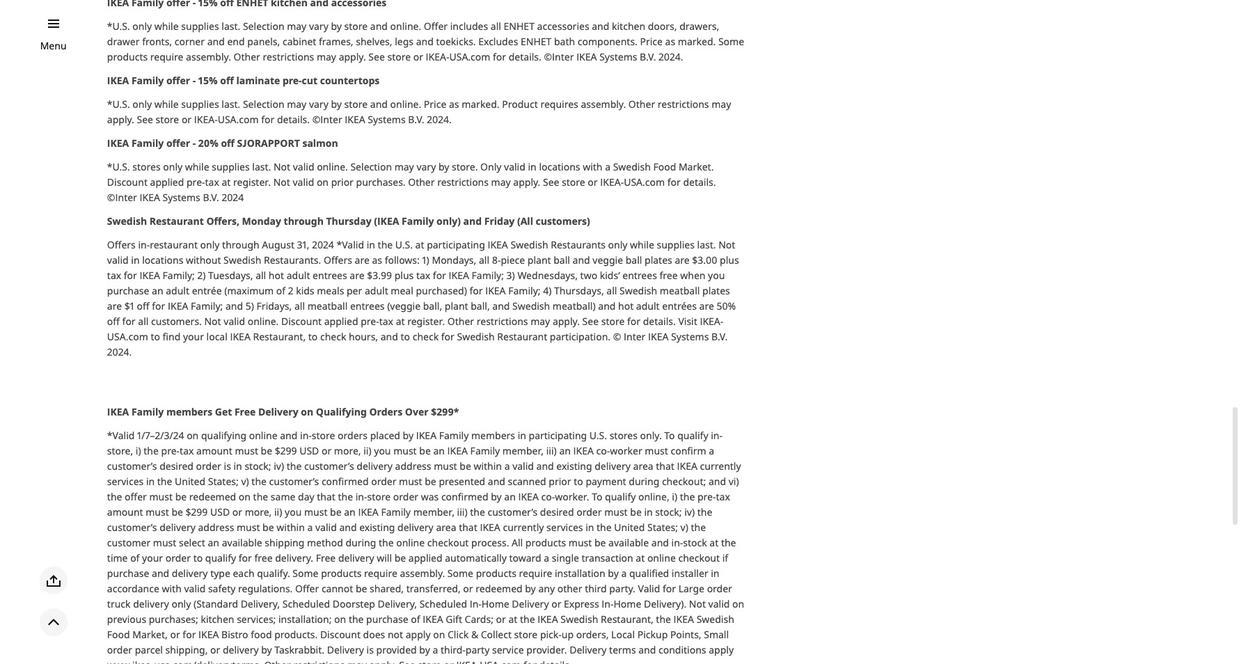 Task type: locate. For each thing, give the bounding box(es) containing it.
other inside "*u.s. only while supplies last. selection may vary by store and online. price as marked. product requires assembly. other restrictions may apply. see store or ikea-usa.com for details. ©inter ikea systems b.v. 2024."
[[629, 98, 655, 111]]

or inside "*u.s. only while supplies last. selection may vary by store and online. price as marked. product requires assembly. other restrictions may apply. see store or ikea-usa.com for details. ©inter ikea systems b.v. 2024."
[[182, 113, 192, 126]]

details. inside "*u.s. only while supplies last. selection may vary by store and online. price as marked. product requires assembly. other restrictions may apply. see store or ikea-usa.com for details. ©inter ikea systems b.v. 2024."
[[277, 113, 310, 126]]

1 horizontal spatial ball,
[[471, 299, 490, 313]]

only up fronts,
[[133, 20, 152, 33]]

offer inside *u.s. only while supplies last. selection may vary by store and online. offer includes all enhet accessories and kitchen doors, drawers, drawer fronts, corner and end panels, cabinet frames, shelves, legs and toekicks. excludes enhet bath components. price as marked. some products require assembly. other restrictions may apply. see store or ikea-usa.com for details. ©inter ikea systems b.v. 2024.
[[424, 20, 448, 33]]

only
[[480, 160, 502, 173]]

2 *u.s. from the top
[[107, 98, 130, 111]]

0 vertical spatial within
[[474, 459, 502, 473]]

is down 'qualifying'
[[224, 459, 231, 473]]

applied up transferred,
[[409, 551, 443, 565]]

order down select on the bottom left of page
[[166, 551, 191, 565]]

confirmed down presented
[[441, 490, 488, 503]]

online,
[[638, 490, 670, 503]]

u.s. inside *valid 1/7–2/3/24 on qualifying online and in-store orders placed by ikea family members in participating u.s. stores only. to qualify in- store, i) the pre-tax amount must be $299 usd or more, ii) you must be an ikea family member, iii) an ikea co-worker must confirm a customer's desired order is in stock; iv) the customer's delivery address must be within a valid and existing delivery area that ikea currently services in the united states; v) the customer's confirmed order must be presented and scanned prior to payment during checkout; and vi) the offer must be redeemed on the same day that the in-store order was confirmed by an ikea co-worker. to qualify online, i) the pre-tax amount must be $299 usd or more, ii) you must be an ikea family member, iii) the customer's desired order must be in stock; iv) the customer's delivery address must be within a valid and existing delivery area that ikea currently services in the united states; v) the customer must select an available shipping method during the online checkout process. all products must be available and in-stock at the time of your order to qualify for free delivery. free delivery will be applied automatically toward a single transaction at online checkout if purchase and delivery type each qualify. some products require assembly. some products require installation by a qualified installer in accordance with valid safety regulations. offer cannot be shared, transferred, or redeemed by any other third party. valid for large order truck delivery only (standard delivery, scheduled doorstep delivery, scheduled in-home delivery or express in-home delivery). not valid on previous purchases; kitchen services; installation; on the purchase of ikea gift cards; or at the ikea swedish restaurant, the ikea swedish food market, or for ikea bistro food products. discount does not apply on click & collect store pick-up orders, local pickup points, small order parcel shipping, or delivery by taskrabbit. delivery is provided by a third-party service provider. delivery terms and conditions apply www.ikea-usa.com/deliveryterms. other restrictions may apply. see store or ikea-usa.com for details.
[[590, 429, 607, 442]]

delivery
[[258, 405, 298, 418], [512, 597, 549, 610], [327, 643, 364, 656], [570, 643, 607, 656]]

2 in- from the left
[[602, 597, 614, 610]]

safety
[[208, 582, 236, 595]]

vary for frames,
[[309, 20, 328, 33]]

currently up all on the left of page
[[503, 521, 544, 534]]

selection for usa.com
[[243, 98, 284, 111]]

0 horizontal spatial is
[[224, 459, 231, 473]]

1 vertical spatial redeemed
[[476, 582, 523, 595]]

0 vertical spatial selection
[[243, 20, 284, 33]]

ii) down same
[[274, 505, 282, 519]]

or down legs
[[413, 50, 423, 64]]

i)
[[136, 444, 141, 457], [672, 490, 677, 503]]

0 vertical spatial free
[[660, 269, 678, 282]]

1 available from the left
[[222, 536, 262, 549]]

details. down excludes
[[509, 50, 542, 64]]

service
[[492, 643, 524, 656]]

1 vertical spatial stores
[[610, 429, 638, 442]]

2 ball, from the left
[[471, 299, 490, 313]]

restaurant down 4) on the left top of the page
[[497, 330, 547, 343]]

laminate
[[236, 74, 280, 87]]

restaurant up restaurant
[[150, 215, 204, 228]]

products
[[107, 50, 148, 64], [526, 536, 566, 549], [321, 567, 362, 580], [476, 567, 517, 580]]

2 horizontal spatial require
[[519, 567, 552, 580]]

0 horizontal spatial price
[[424, 98, 447, 111]]

to
[[151, 330, 160, 343], [308, 330, 318, 343], [401, 330, 410, 343], [574, 475, 583, 488], [193, 551, 203, 565]]

1 vertical spatial register.
[[407, 315, 445, 328]]

ii)
[[364, 444, 372, 457], [274, 505, 282, 519]]

1 ball, from the left
[[423, 299, 442, 313]]

1 vertical spatial usd
[[210, 505, 230, 519]]

and up method
[[339, 521, 357, 534]]

store up service
[[514, 628, 538, 641]]

1 horizontal spatial free
[[316, 551, 336, 565]]

adult
[[287, 269, 310, 282], [166, 284, 189, 297], [365, 284, 388, 297], [636, 299, 660, 313]]

0 horizontal spatial existing
[[359, 521, 395, 534]]

through for monday
[[284, 215, 324, 228]]

1 vertical spatial you
[[374, 444, 391, 457]]

as
[[665, 35, 675, 48], [449, 98, 459, 111], [372, 254, 382, 267]]

2 vertical spatial ©inter
[[107, 191, 137, 204]]

for inside *u.s. only while supplies last. selection may vary by store and online. offer includes all enhet accessories and kitchen doors, drawers, drawer fronts, corner and end panels, cabinet frames, shelves, legs and toekicks. excludes enhet bath components. price as marked. some products require assembly. other restrictions may apply. see store or ikea-usa.com for details. ©inter ikea systems b.v. 2024.
[[493, 50, 506, 64]]

monday
[[242, 215, 281, 228]]

1 horizontal spatial your
[[183, 330, 204, 343]]

time
[[107, 551, 128, 565]]

to
[[664, 429, 675, 442], [592, 490, 603, 503]]

0 horizontal spatial check
[[320, 330, 346, 343]]

free inside *valid 1/7–2/3/24 on qualifying online and in-store orders placed by ikea family members in participating u.s. stores only. to qualify in- store, i) the pre-tax amount must be $299 usd or more, ii) you must be an ikea family member, iii) an ikea co-worker must confirm a customer's desired order is in stock; iv) the customer's delivery address must be within a valid and existing delivery area that ikea currently services in the united states; v) the customer's confirmed order must be presented and scanned prior to payment during checkout; and vi) the offer must be redeemed on the same day that the in-store order was confirmed by an ikea co-worker. to qualify online, i) the pre-tax amount must be $299 usd or more, ii) you must be an ikea family member, iii) the customer's desired order must be in stock; iv) the customer's delivery address must be within a valid and existing delivery area that ikea currently services in the united states; v) the customer must select an available shipping method during the online checkout process. all products must be available and in-stock at the time of your order to qualify for free delivery. free delivery will be applied automatically toward a single transaction at online checkout if purchase and delivery type each qualify. some products require assembly. some products require installation by a qualified installer in accordance with valid safety regulations. offer cannot be shared, transferred, or redeemed by any other third party. valid for large order truck delivery only (standard delivery, scheduled doorstep delivery, scheduled in-home delivery or express in-home delivery). not valid on previous purchases; kitchen services; installation; on the purchase of ikea gift cards; or at the ikea swedish restaurant, the ikea swedish food market, or for ikea bistro food products. discount does not apply on click & collect store pick-up orders, local pickup points, small order parcel shipping, or delivery by taskrabbit. delivery is provided by a third-party service provider. delivery terms and conditions apply www.ikea-usa.com/deliveryterms. other restrictions may apply. see store or ikea-usa.com for details.
[[316, 551, 336, 565]]

stores
[[133, 160, 161, 173], [610, 429, 638, 442]]

within
[[474, 459, 502, 473], [277, 521, 305, 534]]

scheduled
[[282, 597, 330, 610], [420, 597, 467, 610]]

family down the $299*
[[439, 429, 469, 442]]

©inter inside *u.s. only while supplies last. selection may vary by store and online. offer includes all enhet accessories and kitchen doors, drawers, drawer fronts, corner and end panels, cabinet frames, shelves, legs and toekicks. excludes enhet bath components. price as marked. some products require assembly. other restrictions may apply. see store or ikea-usa.com for details. ©inter ikea systems b.v. 2024.
[[544, 50, 574, 64]]

1 horizontal spatial address
[[395, 459, 431, 473]]

applied inside *u.s. stores only while supplies last. not valid online. selection may vary by store. only valid in locations with a swedish food market. discount applied pre-tax at register. not valid on prior purchases. other restrictions may apply. see store or ikea-usa.com for details. ©inter ikea systems b.v. 2024
[[150, 176, 184, 189]]

last. down ikea family offer - 15% off laminate pre-cut countertops
[[222, 98, 240, 111]]

locations inside offers in-restaurant only through august 31, 2024 *valid in the u.s. at participating ikea swedish restaurants only while supplies last. not valid in locations without swedish restaurants. offers are as follows: 1) mondays, all 8-piece plant ball and veggie ball plates are $3.00 plus tax for ikea family; 2) tuesdays, all hot adult entrees are $3.99 plus tax for ikea family; 3) wednesdays, two kids' entrees free when you purchase an adult entrée (maximum of 2 kids meals per adult meal purchased) for ikea family; 4) thursdays, all swedish meatball plates are $1 off for ikea family; and 5) fridays, all meatball entrees (veggie ball, plant ball, and swedish meatball) and hot adult entrées are 50% off for all customers. not valid online. discount applied pre-tax at register. other restrictions may apply. see store for details. visit ikea- usa.com to find your local ikea restaurant, to check hours, and to check for swedish restaurant participation. © inter ikea systems b.v. 2024.
[[142, 254, 183, 267]]

1 horizontal spatial hot
[[618, 299, 634, 313]]

1 horizontal spatial $299
[[275, 444, 297, 457]]

tax
[[205, 176, 219, 189], [107, 269, 121, 282], [416, 269, 430, 282], [379, 315, 393, 328], [180, 444, 194, 457], [716, 490, 730, 503]]

1 vertical spatial iv)
[[684, 505, 695, 519]]

to down payment
[[592, 490, 603, 503]]

kids'
[[600, 269, 620, 282]]

*valid down thursday
[[337, 238, 364, 251]]

may up market.
[[712, 98, 731, 111]]

details. up sjorapport
[[277, 113, 310, 126]]

to down select on the bottom left of page
[[193, 551, 203, 565]]

details. down market.
[[683, 176, 716, 189]]

get
[[215, 405, 232, 418]]

see
[[369, 50, 385, 64], [137, 113, 153, 126], [543, 176, 559, 189], [582, 315, 599, 328], [399, 658, 415, 664]]

with up the purchases;
[[162, 582, 182, 595]]

apply
[[406, 628, 431, 641], [709, 643, 734, 656]]

usd up type
[[210, 505, 230, 519]]

0 vertical spatial co-
[[596, 444, 610, 457]]

or up each
[[232, 505, 242, 519]]

0 horizontal spatial free
[[235, 405, 256, 418]]

supplies
[[181, 20, 219, 33], [181, 98, 219, 111], [212, 160, 250, 173], [657, 238, 695, 251]]

iv) up same
[[274, 459, 284, 473]]

2024 up offers,
[[222, 191, 244, 204]]

automatically
[[445, 551, 507, 565]]

0 vertical spatial assembly.
[[186, 50, 231, 64]]

1 vertical spatial states;
[[647, 521, 678, 534]]

selection inside *u.s. only while supplies last. selection may vary by store and online. offer includes all enhet accessories and kitchen doors, drawers, drawer fronts, corner and end panels, cabinet frames, shelves, legs and toekicks. excludes enhet bath components. price as marked. some products require assembly. other restrictions may apply. see store or ikea-usa.com for details. ©inter ikea systems b.v. 2024.
[[243, 20, 284, 33]]

shelves,
[[356, 35, 392, 48]]

ikea- inside *u.s. stores only while supplies last. not valid online. selection may vary by store. only valid in locations with a swedish food market. discount applied pre-tax at register. not valid on prior purchases. other restrictions may apply. see store or ikea-usa.com for details. ©inter ikea systems b.v. 2024
[[600, 176, 624, 189]]

only inside *u.s. only while supplies last. selection may vary by store and online. offer includes all enhet accessories and kitchen doors, drawers, drawer fronts, corner and end panels, cabinet frames, shelves, legs and toekicks. excludes enhet bath components. price as marked. some products require assembly. other restrictions may apply. see store or ikea-usa.com for details. ©inter ikea systems b.v. 2024.
[[133, 20, 152, 33]]

other inside *u.s. only while supplies last. selection may vary by store and online. offer includes all enhet accessories and kitchen doors, drawers, drawer fronts, corner and end panels, cabinet frames, shelves, legs and toekicks. excludes enhet bath components. price as marked. some products require assembly. other restrictions may apply. see store or ikea-usa.com for details. ©inter ikea systems b.v. 2024.
[[234, 50, 260, 64]]

qualify down payment
[[605, 490, 636, 503]]

free up qualify.
[[254, 551, 273, 565]]

delivery
[[357, 459, 393, 473], [595, 459, 631, 473], [160, 521, 196, 534], [398, 521, 434, 534], [338, 551, 374, 565], [172, 567, 208, 580], [133, 597, 169, 610], [223, 643, 259, 656]]

0 vertical spatial u.s.
[[395, 238, 413, 251]]

ikea- inside *u.s. only while supplies last. selection may vary by store and online. offer includes all enhet accessories and kitchen doors, drawers, drawer fronts, corner and end panels, cabinet frames, shelves, legs and toekicks. excludes enhet bath components. price as marked. some products require assembly. other restrictions may apply. see store or ikea-usa.com for details. ©inter ikea systems b.v. 2024.
[[426, 50, 449, 64]]

only inside *valid 1/7–2/3/24 on qualifying online and in-store orders placed by ikea family members in participating u.s. stores only. to qualify in- store, i) the pre-tax amount must be $299 usd or more, ii) you must be an ikea family member, iii) an ikea co-worker must confirm a customer's desired order is in stock; iv) the customer's delivery address must be within a valid and existing delivery area that ikea currently services in the united states; v) the customer's confirmed order must be presented and scanned prior to payment during checkout; and vi) the offer must be redeemed on the same day that the in-store order was confirmed by an ikea co-worker. to qualify online, i) the pre-tax amount must be $299 usd or more, ii) you must be an ikea family member, iii) the customer's desired order must be in stock; iv) the customer's delivery address must be within a valid and existing delivery area that ikea currently services in the united states; v) the customer must select an available shipping method during the online checkout process. all products must be available and in-stock at the time of your order to qualify for free delivery. free delivery will be applied automatically toward a single transaction at online checkout if purchase and delivery type each qualify. some products require assembly. some products require installation by a qualified installer in accordance with valid safety regulations. offer cannot be shared, transferred, or redeemed by any other third party. valid for large order truck delivery only (standard delivery, scheduled doorstep delivery, scheduled in-home delivery or express in-home delivery). not valid on previous purchases; kitchen services; installation; on the purchase of ikea gift cards; or at the ikea swedish restaurant, the ikea swedish food market, or for ikea bistro food products. discount does not apply on click & collect store pick-up orders, local pickup points, small order parcel shipping, or delivery by taskrabbit. delivery is provided by a third-party service provider. delivery terms and conditions apply www.ikea-usa.com/deliveryterms. other restrictions may apply. see store or ikea-usa.com for details.
[[172, 597, 191, 610]]

may
[[287, 20, 307, 33], [317, 50, 336, 64], [287, 98, 307, 111], [712, 98, 731, 111], [395, 160, 414, 173], [491, 176, 511, 189], [531, 315, 550, 328], [347, 658, 367, 664]]

1 vertical spatial your
[[142, 551, 163, 565]]

0 horizontal spatial u.s.
[[395, 238, 413, 251]]

click
[[448, 628, 469, 641]]

order
[[196, 459, 221, 473], [371, 475, 396, 488], [393, 490, 418, 503], [577, 505, 602, 519], [166, 551, 191, 565], [707, 582, 732, 595], [107, 643, 132, 656]]

1 vertical spatial as
[[449, 98, 459, 111]]

1 vertical spatial currently
[[503, 521, 544, 534]]

0 horizontal spatial ball
[[554, 254, 570, 267]]

1 vertical spatial selection
[[243, 98, 284, 111]]

supplies inside offers in-restaurant only through august 31, 2024 *valid in the u.s. at participating ikea swedish restaurants only while supplies last. not valid in locations without swedish restaurants. offers are as follows: 1) mondays, all 8-piece plant ball and veggie ball plates are $3.00 plus tax for ikea family; 2) tuesdays, all hot adult entrees are $3.99 plus tax for ikea family; 3) wednesdays, two kids' entrees free when you purchase an adult entrée (maximum of 2 kids meals per adult meal purchased) for ikea family; 4) thursdays, all swedish meatball plates are $1 off for ikea family; and 5) fridays, all meatball entrees (veggie ball, plant ball, and swedish meatball) and hot adult entrées are 50% off for all customers. not valid online. discount applied pre-tax at register. other restrictions may apply. see store for details. visit ikea- usa.com to find your local ikea restaurant, to check hours, and to check for swedish restaurant participation. © inter ikea systems b.v. 2024.
[[657, 238, 695, 251]]

ikea- inside offers in-restaurant only through august 31, 2024 *valid in the u.s. at participating ikea swedish restaurants only while supplies last. not valid in locations without swedish restaurants. offers are as follows: 1) mondays, all 8-piece plant ball and veggie ball plates are $3.00 plus tax for ikea family; 2) tuesdays, all hot adult entrees are $3.99 plus tax for ikea family; 3) wednesdays, two kids' entrees free when you purchase an adult entrée (maximum of 2 kids meals per adult meal purchased) for ikea family; 4) thursdays, all swedish meatball plates are $1 off for ikea family; and 5) fridays, all meatball entrees (veggie ball, plant ball, and swedish meatball) and hot adult entrées are 50% off for all customers. not valid online. discount applied pre-tax at register. other restrictions may apply. see store for details. visit ikea- usa.com to find your local ikea restaurant, to check hours, and to check for swedish restaurant participation. © inter ikea systems b.v. 2024.
[[700, 315, 724, 328]]

0 horizontal spatial area
[[436, 521, 456, 534]]

are
[[355, 254, 370, 267], [675, 254, 690, 267], [350, 269, 365, 282], [107, 299, 122, 313], [699, 299, 714, 313]]

purchased)
[[416, 284, 467, 297]]

0 horizontal spatial plates
[[645, 254, 672, 267]]

1 vertical spatial v)
[[681, 521, 689, 534]]

not inside *valid 1/7–2/3/24 on qualifying online and in-store orders placed by ikea family members in participating u.s. stores only. to qualify in- store, i) the pre-tax amount must be $299 usd or more, ii) you must be an ikea family member, iii) an ikea co-worker must confirm a customer's desired order is in stock; iv) the customer's delivery address must be within a valid and existing delivery area that ikea currently services in the united states; v) the customer's confirmed order must be presented and scanned prior to payment during checkout; and vi) the offer must be redeemed on the same day that the in-store order was confirmed by an ikea co-worker. to qualify online, i) the pre-tax amount must be $299 usd or more, ii) you must be an ikea family member, iii) the customer's desired order must be in stock; iv) the customer's delivery address must be within a valid and existing delivery area that ikea currently services in the united states; v) the customer must select an available shipping method during the online checkout process. all products must be available and in-stock at the time of your order to qualify for free delivery. free delivery will be applied automatically toward a single transaction at online checkout if purchase and delivery type each qualify. some products require assembly. some products require installation by a qualified installer in accordance with valid safety regulations. offer cannot be shared, transferred, or redeemed by any other third party. valid for large order truck delivery only (standard delivery, scheduled doorstep delivery, scheduled in-home delivery or express in-home delivery). not valid on previous purchases; kitchen services; installation; on the purchase of ikea gift cards; or at the ikea swedish restaurant, the ikea swedish food market, or for ikea bistro food products. discount does not apply on click & collect store pick-up orders, local pickup points, small order parcel shipping, or delivery by taskrabbit. delivery is provided by a third-party service provider. delivery terms and conditions apply www.ikea-usa.com/deliveryterms. other restrictions may apply. see store or ikea-usa.com for details.
[[689, 597, 706, 610]]

delivery,
[[241, 597, 280, 610], [378, 597, 417, 610]]

1 vertical spatial plant
[[445, 299, 468, 313]]

placed
[[370, 429, 400, 442]]

0 vertical spatial vary
[[309, 20, 328, 33]]

details. down entrées at the top of page
[[643, 315, 676, 328]]

1 - from the top
[[193, 74, 196, 87]]

locations inside *u.s. stores only while supplies last. not valid online. selection may vary by store. only valid in locations with a swedish food market. discount applied pre-tax at register. not valid on prior purchases. other restrictions may apply. see store or ikea-usa.com for details. ©inter ikea systems b.v. 2024
[[539, 160, 580, 173]]

an
[[152, 284, 163, 297], [433, 444, 445, 457], [559, 444, 571, 457], [504, 490, 516, 503], [344, 505, 356, 519], [208, 536, 219, 549]]

usa.com inside *u.s. only while supplies last. selection may vary by store and online. offer includes all enhet accessories and kitchen doors, drawers, drawer fronts, corner and end panels, cabinet frames, shelves, legs and toekicks. excludes enhet bath components. price as marked. some products require assembly. other restrictions may apply. see store or ikea-usa.com for details. ©inter ikea systems b.v. 2024.
[[449, 50, 490, 64]]

the inside offers in-restaurant only through august 31, 2024 *valid in the u.s. at participating ikea swedish restaurants only while supplies last. not valid in locations without swedish restaurants. offers are as follows: 1) mondays, all 8-piece plant ball and veggie ball plates are $3.00 plus tax for ikea family; 2) tuesdays, all hot adult entrees are $3.99 plus tax for ikea family; 3) wednesdays, two kids' entrees free when you purchase an adult entrée (maximum of 2 kids meals per adult meal purchased) for ikea family; 4) thursdays, all swedish meatball plates are $1 off for ikea family; and 5) fridays, all meatball entrees (veggie ball, plant ball, and swedish meatball) and hot adult entrées are 50% off for all customers. not valid online. discount applied pre-tax at register. other restrictions may apply. see store for details. visit ikea- usa.com to find your local ikea restaurant, to check hours, and to check for swedish restaurant participation. © inter ikea systems b.v. 2024.
[[378, 238, 393, 251]]

*u.s. for *u.s. only while supplies last. selection may vary by store and online. price as marked. product requires assembly. other restrictions may apply. see store or ikea-usa.com for details. ©inter ikea systems b.v. 2024.
[[107, 98, 130, 111]]

offers in-restaurant only through august 31, 2024 *valid in the u.s. at participating ikea swedish restaurants only while supplies last. not valid in locations without swedish restaurants. offers are as follows: 1) mondays, all 8-piece plant ball and veggie ball plates are $3.00 plus tax for ikea family; 2) tuesdays, all hot adult entrees are $3.99 plus tax for ikea family; 3) wednesdays, two kids' entrees free when you purchase an adult entrée (maximum of 2 kids meals per adult meal purchased) for ikea family; 4) thursdays, all swedish meatball plates are $1 off for ikea family; and 5) fridays, all meatball entrees (veggie ball, plant ball, and swedish meatball) and hot adult entrées are 50% off for all customers. not valid online. discount applied pre-tax at register. other restrictions may apply. see store for details. visit ikea- usa.com to find your local ikea restaurant, to check hours, and to check for swedish restaurant participation. © inter ikea systems b.v. 2024.
[[107, 238, 739, 359]]

or inside *u.s. stores only while supplies last. not valid online. selection may vary by store. only valid in locations with a swedish food market. discount applied pre-tax at register. not valid on prior purchases. other restrictions may apply. see store or ikea-usa.com for details. ©inter ikea systems b.v. 2024
[[588, 176, 598, 189]]

you inside offers in-restaurant only through august 31, 2024 *valid in the u.s. at participating ikea swedish restaurants only while supplies last. not valid in locations without swedish restaurants. offers are as follows: 1) mondays, all 8-piece plant ball and veggie ball plates are $3.00 plus tax for ikea family; 2) tuesdays, all hot adult entrees are $3.99 plus tax for ikea family; 3) wednesdays, two kids' entrees free when you purchase an adult entrée (maximum of 2 kids meals per adult meal purchased) for ikea family; 4) thursdays, all swedish meatball plates are $1 off for ikea family; and 5) fridays, all meatball entrees (veggie ball, plant ball, and swedish meatball) and hot adult entrées are 50% off for all customers. not valid online. discount applied pre-tax at register. other restrictions may apply. see store for details. visit ikea- usa.com to find your local ikea restaurant, to check hours, and to check for swedish restaurant participation. © inter ikea systems b.v. 2024.
[[708, 269, 725, 282]]

1 vertical spatial -
[[193, 137, 196, 150]]

b.v. inside offers in-restaurant only through august 31, 2024 *valid in the u.s. at participating ikea swedish restaurants only while supplies last. not valid in locations without swedish restaurants. offers are as follows: 1) mondays, all 8-piece plant ball and veggie ball plates are $3.00 plus tax for ikea family; 2) tuesdays, all hot adult entrees are $3.99 plus tax for ikea family; 3) wednesdays, two kids' entrees free when you purchase an adult entrée (maximum of 2 kids meals per adult meal purchased) for ikea family; 4) thursdays, all swedish meatball plates are $1 off for ikea family; and 5) fridays, all meatball entrees (veggie ball, plant ball, and swedish meatball) and hot adult entrées are 50% off for all customers. not valid online. discount applied pre-tax at register. other restrictions may apply. see store for details. visit ikea- usa.com to find your local ikea restaurant, to check hours, and to check for swedish restaurant participation. © inter ikea systems b.v. 2024.
[[712, 330, 728, 343]]

and down countertops
[[370, 98, 388, 111]]

0 vertical spatial locations
[[539, 160, 580, 173]]

1 vertical spatial offer
[[166, 137, 190, 150]]

at inside *u.s. stores only while supplies last. not valid online. selection may vary by store. only valid in locations with a swedish food market. discount applied pre-tax at register. not valid on prior purchases. other restrictions may apply. see store or ikea-usa.com for details. ©inter ikea systems b.v. 2024
[[222, 176, 231, 189]]

kitchen down (standard
[[201, 613, 234, 626]]

apply down small
[[709, 643, 734, 656]]

pre- inside offers in-restaurant only through august 31, 2024 *valid in the u.s. at participating ikea swedish restaurants only while supplies last. not valid in locations without swedish restaurants. offers are as follows: 1) mondays, all 8-piece plant ball and veggie ball plates are $3.00 plus tax for ikea family; 2) tuesdays, all hot adult entrees are $3.99 plus tax for ikea family; 3) wednesdays, two kids' entrees free when you purchase an adult entrée (maximum of 2 kids meals per adult meal purchased) for ikea family; 4) thursdays, all swedish meatball plates are $1 off for ikea family; and 5) fridays, all meatball entrees (veggie ball, plant ball, and swedish meatball) and hot adult entrées are 50% off for all customers. not valid online. discount applied pre-tax at register. other restrictions may apply. see store for details. visit ikea- usa.com to find your local ikea restaurant, to check hours, and to check for swedish restaurant participation. © inter ikea systems b.v. 2024.
[[361, 315, 379, 328]]

0 vertical spatial applied
[[150, 176, 184, 189]]

1 check from the left
[[320, 330, 346, 343]]

locations down restaurant
[[142, 254, 183, 267]]

free
[[660, 269, 678, 282], [254, 551, 273, 565]]

delivery down bistro
[[223, 643, 259, 656]]

amount
[[196, 444, 232, 457], [107, 505, 143, 519]]

0 horizontal spatial some
[[293, 567, 319, 580]]

restrictions inside "*u.s. only while supplies last. selection may vary by store and online. price as marked. product requires assembly. other restrictions may apply. see store or ikea-usa.com for details. ©inter ikea systems b.v. 2024."
[[658, 98, 709, 111]]

*u.s. only while supplies last. selection may vary by store and online. offer includes all enhet accessories and kitchen doors, drawers, drawer fronts, corner and end panels, cabinet frames, shelves, legs and toekicks. excludes enhet bath components. price as marked. some products require assembly. other restrictions may apply. see store or ikea-usa.com for details. ©inter ikea systems b.v. 2024.
[[107, 20, 744, 64]]

50%
[[717, 299, 736, 313]]

by left any
[[525, 582, 536, 595]]

1 horizontal spatial ii)
[[364, 444, 372, 457]]

1 horizontal spatial scheduled
[[420, 597, 467, 610]]

available up transaction
[[609, 536, 649, 549]]

for up shipping,
[[183, 628, 196, 641]]

0 horizontal spatial *valid
[[107, 429, 135, 442]]

only inside "*u.s. only while supplies last. selection may vary by store and online. price as marked. product requires assembly. other restrictions may apply. see store or ikea-usa.com for details. ©inter ikea systems b.v. 2024."
[[133, 98, 152, 111]]

2 vertical spatial as
[[372, 254, 382, 267]]

register. inside *u.s. stores only while supplies last. not valid online. selection may vary by store. only valid in locations with a swedish food market. discount applied pre-tax at register. not valid on prior purchases. other restrictions may apply. see store or ikea-usa.com for details. ©inter ikea systems b.v. 2024
[[233, 176, 271, 189]]

1 vertical spatial is
[[367, 643, 374, 656]]

1 horizontal spatial iv)
[[684, 505, 695, 519]]

- left the 20%
[[193, 137, 196, 150]]

pre-
[[283, 74, 302, 87], [187, 176, 205, 189], [361, 315, 379, 328], [161, 444, 180, 457], [698, 490, 716, 503]]

drawer
[[107, 35, 140, 48]]

through for only
[[222, 238, 259, 251]]

*valid
[[337, 238, 364, 251], [107, 429, 135, 442]]

plus down follows:
[[395, 269, 414, 282]]

price inside "*u.s. only while supplies last. selection may vary by store and online. price as marked. product requires assembly. other restrictions may apply. see store or ikea-usa.com for details. ©inter ikea systems b.v. 2024."
[[424, 98, 447, 111]]

locations
[[539, 160, 580, 173], [142, 254, 183, 267]]

participating up mondays,
[[427, 238, 485, 251]]

1 vertical spatial enhet
[[521, 35, 552, 48]]

more, down same
[[245, 505, 272, 519]]

by down countertops
[[331, 98, 342, 111]]

*u.s. inside "*u.s. only while supplies last. selection may vary by store and online. price as marked. product requires assembly. other restrictions may apply. see store or ikea-usa.com for details. ©inter ikea systems b.v. 2024."
[[107, 98, 130, 111]]

within up shipping
[[277, 521, 305, 534]]

supplies inside *u.s. stores only while supplies last. not valid online. selection may vary by store. only valid in locations with a swedish food market. discount applied pre-tax at register. not valid on prior purchases. other restrictions may apply. see store or ikea-usa.com for details. ©inter ikea systems b.v. 2024
[[212, 160, 250, 173]]

inter
[[624, 330, 646, 343]]

some down delivery.
[[293, 567, 319, 580]]

restaurant
[[150, 238, 198, 251]]

hot up ©
[[618, 299, 634, 313]]

in right "only"
[[528, 160, 537, 173]]

1 vertical spatial more,
[[245, 505, 272, 519]]

2 home from the left
[[614, 597, 641, 610]]

at up 1)
[[415, 238, 424, 251]]

©inter inside *u.s. stores only while supplies last. not valid online. selection may vary by store. only valid in locations with a swedish food market. discount applied pre-tax at register. not valid on prior purchases. other restrictions may apply. see store or ikea-usa.com for details. ©inter ikea systems b.v. 2024
[[107, 191, 137, 204]]

off left customers.
[[107, 315, 120, 328]]

two
[[580, 269, 597, 282]]

require
[[150, 50, 183, 64], [364, 567, 397, 580], [519, 567, 552, 580]]

u.s. up payment
[[590, 429, 607, 442]]

usd
[[299, 444, 319, 457], [210, 505, 230, 519]]

hours,
[[349, 330, 378, 343]]

frames,
[[319, 35, 353, 48]]

in down 1/7–2/3/24
[[146, 475, 155, 488]]

online. down salmon
[[317, 160, 348, 173]]

vary inside "*u.s. only while supplies last. selection may vary by store and online. price as marked. product requires assembly. other restrictions may apply. see store or ikea-usa.com for details. ©inter ikea systems b.v. 2024."
[[309, 98, 328, 111]]

pre- right laminate
[[283, 74, 302, 87]]

1 vertical spatial of
[[130, 551, 140, 565]]

0 horizontal spatial v)
[[241, 475, 249, 488]]

as inside "*u.s. only while supplies last. selection may vary by store and online. price as marked. product requires assembly. other restrictions may apply. see store or ikea-usa.com for details. ©inter ikea systems b.v. 2024."
[[449, 98, 459, 111]]

assembly. inside *valid 1/7–2/3/24 on qualifying online and in-store orders placed by ikea family members in participating u.s. stores only. to qualify in- store, i) the pre-tax amount must be $299 usd or more, ii) you must be an ikea family member, iii) an ikea co-worker must confirm a customer's desired order is in stock; iv) the customer's delivery address must be within a valid and existing delivery area that ikea currently services in the united states; v) the customer's confirmed order must be presented and scanned prior to payment during checkout; and vi) the offer must be redeemed on the same day that the in-store order was confirmed by an ikea co-worker. to qualify online, i) the pre-tax amount must be $299 usd or more, ii) you must be an ikea family member, iii) the customer's desired order must be in stock; iv) the customer's delivery address must be within a valid and existing delivery area that ikea currently services in the united states; v) the customer must select an available shipping method during the online checkout process. all products must be available and in-stock at the time of your order to qualify for free delivery. free delivery will be applied automatically toward a single transaction at online checkout if purchase and delivery type each qualify. some products require assembly. some products require installation by a qualified installer in accordance with valid safety regulations. offer cannot be shared, transferred, or redeemed by any other third party. valid for large order truck delivery only (standard delivery, scheduled doorstep delivery, scheduled in-home delivery or express in-home delivery). not valid on previous purchases; kitchen services; installation; on the purchase of ikea gift cards; or at the ikea swedish restaurant, the ikea swedish food market, or for ikea bistro food products. discount does not apply on click & collect store pick-up orders, local pickup points, small order parcel shipping, or delivery by taskrabbit. delivery is provided by a third-party service provider. delivery terms and conditions apply www.ikea-usa.com/deliveryterms. other restrictions may apply. see store or ikea-usa.com for details.
[[400, 567, 445, 580]]

while inside "*u.s. only while supplies last. selection may vary by store and online. price as marked. product requires assembly. other restrictions may apply. see store or ikea-usa.com for details. ©inter ikea systems b.v. 2024."
[[154, 98, 179, 111]]

terms
[[609, 643, 636, 656]]

checkout up automatically on the bottom of the page
[[427, 536, 469, 549]]

0 horizontal spatial 2024
[[222, 191, 244, 204]]

0 horizontal spatial offer
[[295, 582, 319, 595]]

and left "scanned"
[[488, 475, 505, 488]]

online. down fridays,
[[248, 315, 279, 328]]

offers,
[[206, 215, 239, 228]]

offer for 20%
[[166, 137, 190, 150]]

some down automatically on the bottom of the page
[[448, 567, 473, 580]]

area
[[633, 459, 654, 473], [436, 521, 456, 534]]

selection down laminate
[[243, 98, 284, 111]]

united
[[175, 475, 205, 488], [614, 521, 645, 534]]

1 horizontal spatial services
[[547, 521, 583, 534]]

selection inside "*u.s. only while supplies last. selection may vary by store and online. price as marked. product requires assembly. other restrictions may apply. see store or ikea-usa.com for details. ©inter ikea systems b.v. 2024."
[[243, 98, 284, 111]]

0 horizontal spatial stores
[[133, 160, 161, 173]]

0 vertical spatial -
[[193, 74, 196, 87]]

1 horizontal spatial ©inter
[[312, 113, 342, 126]]

only down the ikea family offer - 20% off sjorapport salmon
[[163, 160, 183, 173]]

(ikea
[[374, 215, 399, 228]]

- for 20%
[[193, 137, 196, 150]]

all inside *u.s. only while supplies last. selection may vary by store and online. offer includes all enhet accessories and kitchen doors, drawers, drawer fronts, corner and end panels, cabinet frames, shelves, legs and toekicks. excludes enhet bath components. price as marked. some products require assembly. other restrictions may apply. see store or ikea-usa.com for details. ©inter ikea systems b.v. 2024.
[[491, 20, 501, 33]]

1 horizontal spatial apply
[[709, 643, 734, 656]]

panels,
[[247, 35, 280, 48]]

last. inside "*u.s. only while supplies last. selection may vary by store and online. price as marked. product requires assembly. other restrictions may apply. see store or ikea-usa.com for details. ©inter ikea systems b.v. 2024."
[[222, 98, 240, 111]]

free left "when"
[[660, 269, 678, 282]]

register. down (veggie
[[407, 315, 445, 328]]

while inside *u.s. stores only while supplies last. not valid online. selection may vary by store. only valid in locations with a swedish food market. discount applied pre-tax at register. not valid on prior purchases. other restrictions may apply. see store or ikea-usa.com for details. ©inter ikea systems b.v. 2024
[[185, 160, 209, 173]]

2024. inside offers in-restaurant only through august 31, 2024 *valid in the u.s. at participating ikea swedish restaurants only while supplies last. not valid in locations without swedish restaurants. offers are as follows: 1) mondays, all 8-piece plant ball and veggie ball plates are $3.00 plus tax for ikea family; 2) tuesdays, all hot adult entrees are $3.99 plus tax for ikea family; 3) wednesdays, two kids' entrees free when you purchase an adult entrée (maximum of 2 kids meals per adult meal purchased) for ikea family; 4) thursdays, all swedish meatball plates are $1 off for ikea family; and 5) fridays, all meatball entrees (veggie ball, plant ball, and swedish meatball) and hot adult entrées are 50% off for all customers. not valid online. discount applied pre-tax at register. other restrictions may apply. see store for details. visit ikea- usa.com to find your local ikea restaurant, to check hours, and to check for swedish restaurant participation. © inter ikea systems b.v. 2024.
[[107, 345, 132, 359]]

1 vertical spatial vary
[[309, 98, 328, 111]]

0 vertical spatial more,
[[334, 444, 361, 457]]

vary for details.
[[309, 98, 328, 111]]

b.v. inside *u.s. stores only while supplies last. not valid online. selection may vary by store. only valid in locations with a swedish food market. discount applied pre-tax at register. not valid on prior purchases. other restrictions may apply. see store or ikea-usa.com for details. ©inter ikea systems b.v. 2024
[[203, 191, 219, 204]]

and down kids'
[[598, 299, 616, 313]]

as down toekicks.
[[449, 98, 459, 111]]

family;
[[163, 269, 195, 282], [472, 269, 504, 282], [508, 284, 541, 297], [191, 299, 223, 313]]

other inside offers in-restaurant only through august 31, 2024 *valid in the u.s. at participating ikea swedish restaurants only while supplies last. not valid in locations without swedish restaurants. offers are as follows: 1) mondays, all 8-piece plant ball and veggie ball plates are $3.00 plus tax for ikea family; 2) tuesdays, all hot adult entrees are $3.99 plus tax for ikea family; 3) wednesdays, two kids' entrees free when you purchase an adult entrée (maximum of 2 kids meals per adult meal purchased) for ikea family; 4) thursdays, all swedish meatball plates are $1 off for ikea family; and 5) fridays, all meatball entrees (veggie ball, plant ball, and swedish meatball) and hot adult entrées are 50% off for all customers. not valid online. discount applied pre-tax at register. other restrictions may apply. see store for details. visit ikea- usa.com to find your local ikea restaurant, to check hours, and to check for swedish restaurant participation. © inter ikea systems b.v. 2024.
[[448, 315, 474, 328]]

entrée
[[192, 284, 222, 297]]

drawers,
[[680, 20, 719, 33]]

restaurant inside offers in-restaurant only through august 31, 2024 *valid in the u.s. at participating ikea swedish restaurants only while supplies last. not valid in locations without swedish restaurants. offers are as follows: 1) mondays, all 8-piece plant ball and veggie ball plates are $3.00 plus tax for ikea family; 2) tuesdays, all hot adult entrees are $3.99 plus tax for ikea family; 3) wednesdays, two kids' entrees free when you purchase an adult entrée (maximum of 2 kids meals per adult meal purchased) for ikea family; 4) thursdays, all swedish meatball plates are $1 off for ikea family; and 5) fridays, all meatball entrees (veggie ball, plant ball, and swedish meatball) and hot adult entrées are 50% off for all customers. not valid online. discount applied pre-tax at register. other restrictions may apply. see store for details. visit ikea- usa.com to find your local ikea restaurant, to check hours, and to check for swedish restaurant participation. © inter ikea systems b.v. 2024.
[[497, 330, 547, 343]]

doors,
[[648, 20, 677, 33]]

valid
[[638, 582, 660, 595]]

are up '$3.99'
[[355, 254, 370, 267]]

1 horizontal spatial restaurant
[[497, 330, 547, 343]]

your right find
[[183, 330, 204, 343]]

0 vertical spatial existing
[[557, 459, 592, 473]]

up
[[562, 628, 574, 641]]

home up cards;
[[482, 597, 509, 610]]

market.
[[679, 160, 714, 173]]

that
[[656, 459, 675, 473], [317, 490, 336, 503], [459, 521, 477, 534]]

2 available from the left
[[609, 536, 649, 549]]

assembly. up the 15% at the top left of page
[[186, 50, 231, 64]]

ball right veggie
[[626, 254, 642, 267]]

0 vertical spatial enhet
[[504, 20, 535, 33]]

0 horizontal spatial apply
[[406, 628, 431, 641]]

or down the purchases;
[[170, 628, 180, 641]]

supplies inside "*u.s. only while supplies last. selection may vary by store and online. price as marked. product requires assembly. other restrictions may apply. see store or ikea-usa.com for details. ©inter ikea systems b.v. 2024."
[[181, 98, 219, 111]]

2 vertical spatial selection
[[350, 160, 392, 173]]

1 vertical spatial through
[[222, 238, 259, 251]]

menu button
[[40, 38, 67, 54]]

0 horizontal spatial through
[[222, 238, 259, 251]]

bath
[[554, 35, 575, 48]]

1 horizontal spatial to
[[664, 429, 675, 442]]

systems inside "*u.s. only while supplies last. selection may vary by store and online. price as marked. product requires assembly. other restrictions may apply. see store or ikea-usa.com for details. ©inter ikea systems b.v. 2024."
[[368, 113, 406, 126]]

0 horizontal spatial services
[[107, 475, 144, 488]]

in inside *u.s. stores only while supplies last. not valid online. selection may vary by store. only valid in locations with a swedish food market. discount applied pre-tax at register. not valid on prior purchases. other restrictions may apply. see store or ikea-usa.com for details. ©inter ikea systems b.v. 2024
[[528, 160, 537, 173]]

delivery, down shared,
[[378, 597, 417, 610]]

installation
[[555, 567, 605, 580]]

kitchen inside *valid 1/7–2/3/24 on qualifying online and in-store orders placed by ikea family members in participating u.s. stores only. to qualify in- store, i) the pre-tax amount must be $299 usd or more, ii) you must be an ikea family member, iii) an ikea co-worker must confirm a customer's desired order is in stock; iv) the customer's delivery address must be within a valid and existing delivery area that ikea currently services in the united states; v) the customer's confirmed order must be presented and scanned prior to payment during checkout; and vi) the offer must be redeemed on the same day that the in-store order was confirmed by an ikea co-worker. to qualify online, i) the pre-tax amount must be $299 usd or more, ii) you must be an ikea family member, iii) the customer's desired order must be in stock; iv) the customer's delivery address must be within a valid and existing delivery area that ikea currently services in the united states; v) the customer must select an available shipping method during the online checkout process. all products must be available and in-stock at the time of your order to qualify for free delivery. free delivery will be applied automatically toward a single transaction at online checkout if purchase and delivery type each qualify. some products require assembly. some products require installation by a qualified installer in accordance with valid safety regulations. offer cannot be shared, transferred, or redeemed by any other third party. valid for large order truck delivery only (standard delivery, scheduled doorstep delivery, scheduled in-home delivery or express in-home delivery). not valid on previous purchases; kitchen services; installation; on the purchase of ikea gift cards; or at the ikea swedish restaurant, the ikea swedish food market, or for ikea bistro food products. discount does not apply on click & collect store pick-up orders, local pickup points, small order parcel shipping, or delivery by taskrabbit. delivery is provided by a third-party service provider. delivery terms and conditions apply www.ikea-usa.com/deliveryterms. other restrictions may apply. see store or ikea-usa.com for details.
[[201, 613, 234, 626]]

by up frames,
[[331, 20, 342, 33]]

a inside *u.s. stores only while supplies last. not valid online. selection may vary by store. only valid in locations with a swedish food market. discount applied pre-tax at register. not valid on prior purchases. other restrictions may apply. see store or ikea-usa.com for details. ©inter ikea systems b.v. 2024
[[605, 160, 611, 173]]

plates up the 50%
[[703, 284, 730, 297]]

usa.com inside *u.s. stores only while supplies last. not valid online. selection may vary by store. only valid in locations with a swedish food market. discount applied pre-tax at register. not valid on prior purchases. other restrictions may apply. see store or ikea-usa.com for details. ©inter ikea systems b.v. 2024
[[624, 176, 665, 189]]

customer's
[[107, 459, 157, 473], [304, 459, 354, 473], [269, 475, 319, 488], [488, 505, 538, 519], [107, 521, 157, 534]]

2 horizontal spatial entrees
[[623, 269, 657, 282]]

©inter
[[544, 50, 574, 64], [312, 113, 342, 126], [107, 191, 137, 204]]

free inside *valid 1/7–2/3/24 on qualifying online and in-store orders placed by ikea family members in participating u.s. stores only. to qualify in- store, i) the pre-tax amount must be $299 usd or more, ii) you must be an ikea family member, iii) an ikea co-worker must confirm a customer's desired order is in stock; iv) the customer's delivery address must be within a valid and existing delivery area that ikea currently services in the united states; v) the customer's confirmed order must be presented and scanned prior to payment during checkout; and vi) the offer must be redeemed on the same day that the in-store order was confirmed by an ikea co-worker. to qualify online, i) the pre-tax amount must be $299 usd or more, ii) you must be an ikea family member, iii) the customer's desired order must be in stock; iv) the customer's delivery address must be within a valid and existing delivery area that ikea currently services in the united states; v) the customer must select an available shipping method during the online checkout process. all products must be available and in-stock at the time of your order to qualify for free delivery. free delivery will be applied automatically toward a single transaction at online checkout if purchase and delivery type each qualify. some products require assembly. some products require installation by a qualified installer in accordance with valid safety regulations. offer cannot be shared, transferred, or redeemed by any other third party. valid for large order truck delivery only (standard delivery, scheduled doorstep delivery, scheduled in-home delivery or express in-home delivery). not valid on previous purchases; kitchen services; installation; on the purchase of ikea gift cards; or at the ikea swedish restaurant, the ikea swedish food market, or for ikea bistro food products. discount does not apply on click & collect store pick-up orders, local pickup points, small order parcel shipping, or delivery by taskrabbit. delivery is provided by a third-party service provider. delivery terms and conditions apply www.ikea-usa.com/deliveryterms. other restrictions may apply. see store or ikea-usa.com for details.
[[254, 551, 273, 565]]

through
[[284, 215, 324, 228], [222, 238, 259, 251]]

family up presented
[[470, 444, 500, 457]]

bistro
[[221, 628, 248, 641]]

customer's up same
[[269, 475, 319, 488]]

2024. inside *u.s. only while supplies last. selection may vary by store and online. offer includes all enhet accessories and kitchen doors, drawers, drawer fronts, corner and end panels, cabinet frames, shelves, legs and toekicks. excludes enhet bath components. price as marked. some products require assembly. other restrictions may apply. see store or ikea-usa.com for details. ©inter ikea systems b.v. 2024.
[[659, 50, 683, 64]]

select
[[179, 536, 205, 549]]

as inside *u.s. only while supplies last. selection may vary by store and online. offer includes all enhet accessories and kitchen doors, drawers, drawer fronts, corner and end panels, cabinet frames, shelves, legs and toekicks. excludes enhet bath components. price as marked. some products require assembly. other restrictions may apply. see store or ikea-usa.com for details. ©inter ikea systems b.v. 2024.
[[665, 35, 675, 48]]

0 horizontal spatial to
[[592, 490, 603, 503]]

0 horizontal spatial states;
[[208, 475, 239, 488]]

while down the 20%
[[185, 160, 209, 173]]

0 vertical spatial purchase
[[107, 284, 149, 297]]

vary inside *u.s. only while supplies last. selection may vary by store and online. offer includes all enhet accessories and kitchen doors, drawers, drawer fronts, corner and end panels, cabinet frames, shelves, legs and toekicks. excludes enhet bath components. price as marked. some products require assembly. other restrictions may apply. see store or ikea-usa.com for details. ©inter ikea systems b.v. 2024.
[[309, 20, 328, 33]]

3 *u.s. from the top
[[107, 160, 130, 173]]

offer
[[424, 20, 448, 33], [295, 582, 319, 595]]

a
[[605, 160, 611, 173], [709, 444, 714, 457], [505, 459, 510, 473], [307, 521, 313, 534], [544, 551, 549, 565], [621, 567, 627, 580], [433, 643, 438, 656]]

process.
[[471, 536, 509, 549]]

offer for 15%
[[166, 74, 190, 87]]

1 delivery, from the left
[[241, 597, 280, 610]]

wednesdays,
[[518, 269, 578, 282]]

ikea- inside "*u.s. only while supplies last. selection may vary by store and online. price as marked. product requires assembly. other restrictions may apply. see store or ikea-usa.com for details. ©inter ikea systems b.v. 2024."
[[194, 113, 218, 126]]

1 home from the left
[[482, 597, 509, 610]]

enhet left bath
[[521, 35, 552, 48]]

1/7–2/3/24
[[137, 429, 184, 442]]

during right method
[[346, 536, 376, 549]]

members inside *valid 1/7–2/3/24 on qualifying online and in-store orders placed by ikea family members in participating u.s. stores only. to qualify in- store, i) the pre-tax amount must be $299 usd or more, ii) you must be an ikea family member, iii) an ikea co-worker must confirm a customer's desired order is in stock; iv) the customer's delivery address must be within a valid and existing delivery area that ikea currently services in the united states; v) the customer's confirmed order must be presented and scanned prior to payment during checkout; and vi) the offer must be redeemed on the same day that the in-store order was confirmed by an ikea co-worker. to qualify online, i) the pre-tax amount must be $299 usd or more, ii) you must be an ikea family member, iii) the customer's desired order must be in stock; iv) the customer's delivery address must be within a valid and existing delivery area that ikea currently services in the united states; v) the customer must select an available shipping method during the online checkout process. all products must be available and in-stock at the time of your order to qualify for free delivery. free delivery will be applied automatically toward a single transaction at online checkout if purchase and delivery type each qualify. some products require assembly. some products require installation by a qualified installer in accordance with valid safety regulations. offer cannot be shared, transferred, or redeemed by any other third party. valid for large order truck delivery only (standard delivery, scheduled doorstep delivery, scheduled in-home delivery or express in-home delivery). not valid on previous purchases; kitchen services; installation; on the purchase of ikea gift cards; or at the ikea swedish restaurant, the ikea swedish food market, or for ikea bistro food products. discount does not apply on click & collect store pick-up orders, local pickup points, small order parcel shipping, or delivery by taskrabbit. delivery is provided by a third-party service provider. delivery terms and conditions apply www.ikea-usa.com/deliveryterms. other restrictions may apply. see store or ikea-usa.com for details.
[[471, 429, 515, 442]]

delivery down any
[[512, 597, 549, 610]]

food left market.
[[653, 160, 676, 173]]

1 *u.s. from the top
[[107, 20, 130, 33]]

usa.com
[[449, 50, 490, 64], [218, 113, 259, 126], [624, 176, 665, 189], [107, 330, 148, 343], [480, 658, 521, 664]]

see inside offers in-restaurant only through august 31, 2024 *valid in the u.s. at participating ikea swedish restaurants only while supplies last. not valid in locations without swedish restaurants. offers are as follows: 1) mondays, all 8-piece plant ball and veggie ball plates are $3.00 plus tax for ikea family; 2) tuesdays, all hot adult entrees are $3.99 plus tax for ikea family; 3) wednesdays, two kids' entrees free when you purchase an adult entrée (maximum of 2 kids meals per adult meal purchased) for ikea family; 4) thursdays, all swedish meatball plates are $1 off for ikea family; and 5) fridays, all meatball entrees (veggie ball, plant ball, and swedish meatball) and hot adult entrées are 50% off for all customers. not valid online. discount applied pre-tax at register. other restrictions may apply. see store for details. visit ikea- usa.com to find your local ikea restaurant, to check hours, and to check for swedish restaurant participation. © inter ikea systems b.v. 2024.
[[582, 315, 599, 328]]

plates left $3.00
[[645, 254, 672, 267]]

1 horizontal spatial food
[[653, 160, 676, 173]]

swedish inside *u.s. stores only while supplies last. not valid online. selection may vary by store. only valid in locations with a swedish food market. discount applied pre-tax at register. not valid on prior purchases. other restrictions may apply. see store or ikea-usa.com for details. ©inter ikea systems b.v. 2024
[[613, 160, 651, 173]]

large
[[679, 582, 705, 595]]

selection for panels,
[[243, 20, 284, 33]]

2 - from the top
[[193, 137, 196, 150]]

1 vertical spatial applied
[[324, 315, 358, 328]]

0 vertical spatial register.
[[233, 176, 271, 189]]

in right 'installer'
[[711, 567, 720, 580]]

0 vertical spatial to
[[664, 429, 675, 442]]

adult down '$3.99'
[[365, 284, 388, 297]]

usa.com inside *valid 1/7–2/3/24 on qualifying online and in-store orders placed by ikea family members in participating u.s. stores only. to qualify in- store, i) the pre-tax amount must be $299 usd or more, ii) you must be an ikea family member, iii) an ikea co-worker must confirm a customer's desired order is in stock; iv) the customer's delivery address must be within a valid and existing delivery area that ikea currently services in the united states; v) the customer's confirmed order must be presented and scanned prior to payment during checkout; and vi) the offer must be redeemed on the same day that the in-store order was confirmed by an ikea co-worker. to qualify online, i) the pre-tax amount must be $299 usd or more, ii) you must be an ikea family member, iii) the customer's desired order must be in stock; iv) the customer's delivery address must be within a valid and existing delivery area that ikea currently services in the united states; v) the customer must select an available shipping method during the online checkout process. all products must be available and in-stock at the time of your order to qualify for free delivery. free delivery will be applied automatically toward a single transaction at online checkout if purchase and delivery type each qualify. some products require assembly. some products require installation by a qualified installer in accordance with valid safety regulations. offer cannot be shared, transferred, or redeemed by any other third party. valid for large order truck delivery only (standard delivery, scheduled doorstep delivery, scheduled in-home delivery or express in-home delivery). not valid on previous purchases; kitchen services; installation; on the purchase of ikea gift cards; or at the ikea swedish restaurant, the ikea swedish food market, or for ikea bistro food products. discount does not apply on click & collect store pick-up orders, local pickup points, small order parcel shipping, or delivery by taskrabbit. delivery is provided by a third-party service provider. delivery terms and conditions apply www.ikea-usa.com/deliveryterms. other restrictions may apply. see store or ikea-usa.com for details.
[[480, 658, 521, 664]]

0 vertical spatial confirmed
[[322, 475, 369, 488]]

thursday
[[326, 215, 372, 228]]



Task type: describe. For each thing, give the bounding box(es) containing it.
online. inside offers in-restaurant only through august 31, 2024 *valid in the u.s. at participating ikea swedish restaurants only while supplies last. not valid in locations without swedish restaurants. offers are as follows: 1) mondays, all 8-piece plant ball and veggie ball plates are $3.00 plus tax for ikea family; 2) tuesdays, all hot adult entrees are $3.99 plus tax for ikea family; 3) wednesdays, two kids' entrees free when you purchase an adult entrée (maximum of 2 kids meals per adult meal purchased) for ikea family; 4) thursdays, all swedish meatball plates are $1 off for ikea family; and 5) fridays, all meatball entrees (veggie ball, plant ball, and swedish meatball) and hot adult entrées are 50% off for all customers. not valid online. discount applied pre-tax at register. other restrictions may apply. see store for details. visit ikea- usa.com to find your local ikea restaurant, to check hours, and to check for swedish restaurant participation. © inter ikea systems b.v. 2024.
[[248, 315, 279, 328]]

store up shelves,
[[344, 20, 368, 33]]

apply. inside offers in-restaurant only through august 31, 2024 *valid in the u.s. at participating ikea swedish restaurants only while supplies last. not valid in locations without swedish restaurants. offers are as follows: 1) mondays, all 8-piece plant ball and veggie ball plates are $3.00 plus tax for ikea family; 2) tuesdays, all hot adult entrees are $3.99 plus tax for ikea family; 3) wednesdays, two kids' entrees free when you purchase an adult entrée (maximum of 2 kids meals per adult meal purchased) for ikea family; 4) thursdays, all swedish meatball plates are $1 off for ikea family; and 5) fridays, all meatball entrees (veggie ball, plant ball, and swedish meatball) and hot adult entrées are 50% off for all customers. not valid online. discount applied pre-tax at register. other restrictions may apply. see store for details. visit ikea- usa.com to find your local ikea restaurant, to check hours, and to check for swedish restaurant participation. © inter ikea systems b.v. 2024.
[[553, 315, 580, 328]]

0 horizontal spatial restaurant
[[150, 215, 204, 228]]

2024 inside offers in-restaurant only through august 31, 2024 *valid in the u.s. at participating ikea swedish restaurants only while supplies last. not valid in locations without swedish restaurants. offers are as follows: 1) mondays, all 8-piece plant ball and veggie ball plates are $3.00 plus tax for ikea family; 2) tuesdays, all hot adult entrees are $3.99 plus tax for ikea family; 3) wednesdays, two kids' entrees free when you purchase an adult entrée (maximum of 2 kids meals per adult meal purchased) for ikea family; 4) thursdays, all swedish meatball plates are $1 off for ikea family; and 5) fridays, all meatball entrees (veggie ball, plant ball, and swedish meatball) and hot adult entrées are 50% off for all customers. not valid online. discount applied pre-tax at register. other restrictions may apply. see store for details. visit ikea- usa.com to find your local ikea restaurant, to check hours, and to check for swedish restaurant participation. © inter ikea systems b.v. 2024.
[[312, 238, 334, 251]]

0 horizontal spatial i)
[[136, 444, 141, 457]]

transferred,
[[406, 582, 461, 595]]

1 vertical spatial ii)
[[274, 505, 282, 519]]

and up qualified
[[652, 536, 669, 549]]

0 vertical spatial during
[[629, 475, 659, 488]]

day
[[298, 490, 314, 503]]

accessories
[[537, 20, 589, 33]]

while inside *u.s. only while supplies last. selection may vary by store and online. offer includes all enhet accessories and kitchen doors, drawers, drawer fronts, corner and end panels, cabinet frames, shelves, legs and toekicks. excludes enhet bath components. price as marked. some products require assembly. other restrictions may apply. see store or ikea-usa.com for details. ©inter ikea systems b.v. 2024.
[[154, 20, 179, 33]]

if
[[722, 551, 728, 565]]

shared,
[[370, 582, 404, 595]]

2 scheduled from the left
[[420, 597, 467, 610]]

restrictions inside offers in-restaurant only through august 31, 2024 *valid in the u.s. at participating ikea swedish restaurants only while supplies last. not valid in locations without swedish restaurants. offers are as follows: 1) mondays, all 8-piece plant ball and veggie ball plates are $3.00 plus tax for ikea family; 2) tuesdays, all hot adult entrees are $3.99 plus tax for ikea family; 3) wednesdays, two kids' entrees free when you purchase an adult entrée (maximum of 2 kids meals per adult meal purchased) for ikea family; 4) thursdays, all swedish meatball plates are $1 off for ikea family; and 5) fridays, all meatball entrees (veggie ball, plant ball, and swedish meatball) and hot adult entrées are 50% off for all customers. not valid online. discount applied pre-tax at register. other restrictions may apply. see store for details. visit ikea- usa.com to find your local ikea restaurant, to check hours, and to check for swedish restaurant participation. © inter ikea systems b.v. 2024.
[[477, 315, 528, 328]]

orders,
[[576, 628, 609, 641]]

1 vertical spatial apply
[[709, 643, 734, 656]]

order down worker.
[[577, 505, 602, 519]]

(veggie
[[387, 299, 421, 313]]

components.
[[578, 35, 638, 48]]

1 horizontal spatial existing
[[557, 459, 592, 473]]

usa.com inside "*u.s. only while supplies last. selection may vary by store and online. price as marked. product requires assembly. other restrictions may apply. see store or ikea-usa.com for details. ©inter ikea systems b.v. 2024."
[[218, 113, 259, 126]]

1 vertical spatial desired
[[540, 505, 574, 519]]

1 horizontal spatial currently
[[700, 459, 741, 473]]

countertops
[[320, 74, 380, 87]]

while inside offers in-restaurant only through august 31, 2024 *valid in the u.s. at participating ikea swedish restaurants only while supplies last. not valid in locations without swedish restaurants. offers are as follows: 1) mondays, all 8-piece plant ball and veggie ball plates are $3.00 plus tax for ikea family; 2) tuesdays, all hot adult entrees are $3.99 plus tax for ikea family; 3) wednesdays, two kids' entrees free when you purchase an adult entrée (maximum of 2 kids meals per adult meal purchased) for ikea family; 4) thursdays, all swedish meatball plates are $1 off for ikea family; and 5) fridays, all meatball entrees (veggie ball, plant ball, and swedish meatball) and hot adult entrées are 50% off for all customers. not valid online. discount applied pre-tax at register. other restrictions may apply. see store for details. visit ikea- usa.com to find your local ikea restaurant, to check hours, and to check for swedish restaurant participation. © inter ikea systems b.v. 2024.
[[630, 238, 654, 251]]

may down "only"
[[491, 176, 511, 189]]

without
[[186, 254, 221, 267]]

provided
[[376, 643, 417, 656]]

(standard
[[194, 597, 238, 610]]

adult down restaurants.
[[287, 269, 310, 282]]

*valid inside *valid 1/7–2/3/24 on qualifying online and in-store orders placed by ikea family members in participating u.s. stores only. to qualify in- store, i) the pre-tax amount must be $299 usd or more, ii) you must be an ikea family member, iii) an ikea co-worker must confirm a customer's desired order is in stock; iv) the customer's delivery address must be within a valid and existing delivery area that ikea currently services in the united states; v) the customer's confirmed order must be presented and scanned prior to payment during checkout; and vi) the offer must be redeemed on the same day that the in-store order was confirmed by an ikea co-worker. to qualify online, i) the pre-tax amount must be $299 usd or more, ii) you must be an ikea family member, iii) the customer's desired order must be in stock; iv) the customer's delivery address must be within a valid and existing delivery area that ikea currently services in the united states; v) the customer must select an available shipping method during the online checkout process. all products must be available and in-stock at the time of your order to qualify for free delivery. free delivery will be applied automatically toward a single transaction at online checkout if purchase and delivery type each qualify. some products require assembly. some products require installation by a qualified installer in accordance with valid safety regulations. offer cannot be shared, transferred, or redeemed by any other third party. valid for large order truck delivery only (standard delivery, scheduled doorstep delivery, scheduled in-home delivery or express in-home delivery). not valid on previous purchases; kitchen services; installation; on the purchase of ikea gift cards; or at the ikea swedish restaurant, the ikea swedish food market, or for ikea bistro food products. discount does not apply on click & collect store pick-up orders, local pickup points, small order parcel shipping, or delivery by taskrabbit. delivery is provided by a third-party service provider. delivery terms and conditions apply www.ikea-usa.com/deliveryterms. other restrictions may apply. see store or ikea-usa.com for details.
[[107, 429, 135, 442]]

0 horizontal spatial plus
[[395, 269, 414, 282]]

off right the 20%
[[221, 137, 235, 150]]

2 vertical spatial online
[[647, 551, 676, 565]]

only inside *u.s. stores only while supplies last. not valid online. selection may vary by store. only valid in locations with a swedish food market. discount applied pre-tax at register. not valid on prior purchases. other restrictions may apply. see store or ikea-usa.com for details. ©inter ikea systems b.v. 2024
[[163, 160, 183, 173]]

31,
[[297, 238, 309, 251]]

- for 15%
[[193, 74, 196, 87]]

vary inside *u.s. stores only while supplies last. not valid online. selection may vary by store. only valid in locations with a swedish food market. discount applied pre-tax at register. not valid on prior purchases. other restrictions may apply. see store or ikea-usa.com for details. ©inter ikea systems b.v. 2024
[[417, 160, 436, 173]]

confirm
[[671, 444, 706, 457]]

1 horizontal spatial require
[[364, 567, 397, 580]]

1 scheduled from the left
[[282, 597, 330, 610]]

or down qualifying
[[322, 444, 332, 457]]

your inside offers in-restaurant only through august 31, 2024 *valid in the u.s. at participating ikea swedish restaurants only while supplies last. not valid in locations without swedish restaurants. offers are as follows: 1) mondays, all 8-piece plant ball and veggie ball plates are $3.00 plus tax for ikea family; 2) tuesdays, all hot adult entrees are $3.99 plus tax for ikea family; 3) wednesdays, two kids' entrees free when you purchase an adult entrée (maximum of 2 kids meals per adult meal purchased) for ikea family; 4) thursdays, all swedish meatball plates are $1 off for ikea family; and 5) fridays, all meatball entrees (veggie ball, plant ball, and swedish meatball) and hot adult entrées are 50% off for all customers. not valid online. discount applied pre-tax at register. other restrictions may apply. see store for details. visit ikea- usa.com to find your local ikea restaurant, to check hours, and to check for swedish restaurant participation. © inter ikea systems b.v. 2024.
[[183, 330, 204, 343]]

0 horizontal spatial you
[[285, 505, 302, 519]]

family left the 20%
[[132, 137, 164, 150]]

with inside *valid 1/7–2/3/24 on qualifying online and in-store orders placed by ikea family members in participating u.s. stores only. to qualify in- store, i) the pre-tax amount must be $299 usd or more, ii) you must be an ikea family member, iii) an ikea co-worker must confirm a customer's desired order is in stock; iv) the customer's delivery address must be within a valid and existing delivery area that ikea currently services in the united states; v) the customer's confirmed order must be presented and scanned prior to payment during checkout; and vi) the offer must be redeemed on the same day that the in-store order was confirmed by an ikea co-worker. to qualify online, i) the pre-tax amount must be $299 usd or more, ii) you must be an ikea family member, iii) the customer's desired order must be in stock; iv) the customer's delivery address must be within a valid and existing delivery area that ikea currently services in the united states; v) the customer must select an available shipping method during the online checkout process. all products must be available and in-stock at the time of your order to qualify for free delivery. free delivery will be applied automatically toward a single transaction at online checkout if purchase and delivery type each qualify. some products require assembly. some products require installation by a qualified installer in accordance with valid safety regulations. offer cannot be shared, transferred, or redeemed by any other third party. valid for large order truck delivery only (standard delivery, scheduled doorstep delivery, scheduled in-home delivery or express in-home delivery). not valid on previous purchases; kitchen services; installation; on the purchase of ikea gift cards; or at the ikea swedish restaurant, the ikea swedish food market, or for ikea bistro food products. discount does not apply on click & collect store pick-up orders, local pickup points, small order parcel shipping, or delivery by taskrabbit. delivery is provided by a third-party service provider. delivery terms and conditions apply www.ikea-usa.com/deliveryterms. other restrictions may apply. see store or ikea-usa.com for details.
[[162, 582, 182, 595]]

store left orders
[[312, 429, 335, 442]]

0 vertical spatial services
[[107, 475, 144, 488]]

1 horizontal spatial co-
[[596, 444, 610, 457]]

only up without
[[200, 238, 220, 251]]

purchases;
[[149, 613, 198, 626]]

vi)
[[729, 475, 739, 488]]

and up components.
[[592, 20, 609, 33]]

mondays,
[[432, 254, 476, 267]]

in down 'qualifying'
[[234, 459, 242, 473]]

1 horizontal spatial within
[[474, 459, 502, 473]]

in up transaction
[[586, 521, 594, 534]]

*u.s. stores only while supplies last. not valid online. selection may vary by store. only valid in locations with a swedish food market. discount applied pre-tax at register. not valid on prior purchases. other restrictions may apply. see store or ikea-usa.com for details. ©inter ikea systems b.v. 2024
[[107, 160, 716, 204]]

2 delivery, from the left
[[378, 597, 417, 610]]

*u.s. only while supplies last. selection may vary by store and online. price as marked. product requires assembly. other restrictions may apply. see store or ikea-usa.com for details. ©inter ikea systems b.v. 2024.
[[107, 98, 731, 126]]

piece
[[501, 254, 525, 267]]

0 horizontal spatial plant
[[445, 299, 468, 313]]

services;
[[237, 613, 276, 626]]

veggie
[[593, 254, 623, 267]]

*valid 1/7–2/3/24 on qualifying online and in-store orders placed by ikea family members in participating u.s. stores only. to qualify in- store, i) the pre-tax amount must be $299 usd or more, ii) you must be an ikea family member, iii) an ikea co-worker must confirm a customer's desired order is in stock; iv) the customer's delivery address must be within a valid and existing delivery area that ikea currently services in the united states; v) the customer's confirmed order must be presented and scanned prior to payment during checkout; and vi) the offer must be redeemed on the same day that the in-store order was confirmed by an ikea co-worker. to qualify online, i) the pre-tax amount must be $299 usd or more, ii) you must be an ikea family member, iii) the customer's desired order must be in stock; iv) the customer's delivery address must be within a valid and existing delivery area that ikea currently services in the united states; v) the customer must select an available shipping method during the online checkout process. all products must be available and in-stock at the time of your order to qualify for free delivery. free delivery will be applied automatically toward a single transaction at online checkout if purchase and delivery type each qualify. some products require assembly. some products require installation by a qualified installer in accordance with valid safety regulations. offer cannot be shared, transferred, or redeemed by any other third party. valid for large order truck delivery only (standard delivery, scheduled doorstep delivery, scheduled in-home delivery or express in-home delivery). not valid on previous purchases; kitchen services; installation; on the purchase of ikea gift cards; or at the ikea swedish restaurant, the ikea swedish food market, or for ikea bistro food products. discount does not apply on click & collect store pick-up orders, local pickup points, small order parcel shipping, or delivery by taskrabbit. delivery is provided by a third-party service provider. delivery terms and conditions apply www.ikea-usa.com/deliveryterms. other restrictions may apply. see store or ikea-usa.com for details.
[[107, 429, 744, 664]]

systems inside offers in-restaurant only through august 31, 2024 *valid in the u.s. at participating ikea swedish restaurants only while supplies last. not valid in locations without swedish restaurants. offers are as follows: 1) mondays, all 8-piece plant ball and veggie ball plates are $3.00 plus tax for ikea family; 2) tuesdays, all hot adult entrees are $3.99 plus tax for ikea family; 3) wednesdays, two kids' entrees free when you purchase an adult entrée (maximum of 2 kids meals per adult meal purchased) for ikea family; 4) thursdays, all swedish meatball plates are $1 off for ikea family; and 5) fridays, all meatball entrees (veggie ball, plant ball, and swedish meatball) and hot adult entrées are 50% off for all customers. not valid online. discount applied pre-tax at register. other restrictions may apply. see store for details. visit ikea- usa.com to find your local ikea restaurant, to check hours, and to check for swedish restaurant participation. © inter ikea systems b.v. 2024.
[[671, 330, 709, 343]]

2
[[288, 284, 293, 297]]

1 horizontal spatial some
[[448, 567, 473, 580]]

see inside *u.s. only while supplies last. selection may vary by store and online. offer includes all enhet accessories and kitchen doors, drawers, drawer fronts, corner and end panels, cabinet frames, shelves, legs and toekicks. excludes enhet bath components. price as marked. some products require assembly. other restrictions may apply. see store or ikea-usa.com for details. ©inter ikea systems b.v. 2024.
[[369, 50, 385, 64]]

0 horizontal spatial entrees
[[313, 269, 347, 282]]

store left was
[[367, 490, 391, 503]]

2 ball from the left
[[626, 254, 642, 267]]

1 vertical spatial that
[[317, 490, 336, 503]]

0 horizontal spatial $299
[[186, 505, 208, 519]]

delivery.
[[275, 551, 313, 565]]

0 vertical spatial ii)
[[364, 444, 372, 457]]

1 horizontal spatial states;
[[647, 521, 678, 534]]

same
[[271, 490, 295, 503]]

restaurant, inside *valid 1/7–2/3/24 on qualifying online and in-store orders placed by ikea family members in participating u.s. stores only. to qualify in- store, i) the pre-tax amount must be $299 usd or more, ii) you must be an ikea family member, iii) an ikea co-worker must confirm a customer's desired order is in stock; iv) the customer's delivery address must be within a valid and existing delivery area that ikea currently services in the united states; v) the customer's confirmed order must be presented and scanned prior to payment during checkout; and vi) the offer must be redeemed on the same day that the in-store order was confirmed by an ikea co-worker. to qualify online, i) the pre-tax amount must be $299 usd or more, ii) you must be an ikea family member, iii) the customer's desired order must be in stock; iv) the customer's delivery address must be within a valid and existing delivery area that ikea currently services in the united states; v) the customer must select an available shipping method during the online checkout process. all products must be available and in-stock at the time of your order to qualify for free delivery. free delivery will be applied automatically toward a single transaction at online checkout if purchase and delivery type each qualify. some products require assembly. some products require installation by a qualified installer in accordance with valid safety regulations. offer cannot be shared, transferred, or redeemed by any other third party. valid for large order truck delivery only (standard delivery, scheduled doorstep delivery, scheduled in-home delivery or express in-home delivery). not valid on previous purchases; kitchen services; installation; on the purchase of ikea gift cards; or at the ikea swedish restaurant, the ikea swedish food market, or for ikea bistro food products. discount does not apply on click & collect store pick-up orders, local pickup points, small order parcel shipping, or delivery by taskrabbit. delivery is provided by a third-party service provider. delivery terms and conditions apply www.ikea-usa.com/deliveryterms. other restrictions may apply. see store or ikea-usa.com for details.
[[601, 613, 654, 626]]

family; down "entrée"
[[191, 299, 223, 313]]

$3.99
[[367, 269, 392, 282]]

for inside *u.s. stores only while supplies last. not valid online. selection may vary by store. only valid in locations with a swedish food market. discount applied pre-tax at register. not valid on prior purchases. other restrictions may apply. see store or ikea-usa.com for details. ©inter ikea systems b.v. 2024
[[667, 176, 681, 189]]

0 vertical spatial desired
[[160, 459, 194, 473]]

delivery down placed at the left
[[357, 459, 393, 473]]

scanned
[[508, 475, 546, 488]]

1 vertical spatial qualify
[[605, 490, 636, 503]]

local
[[206, 330, 228, 343]]

ikea inside "*u.s. only while supplies last. selection may vary by store and online. price as marked. product requires assembly. other restrictions may apply. see store or ikea-usa.com for details. ©inter ikea systems b.v. 2024."
[[345, 113, 365, 126]]

0 vertical spatial plus
[[720, 254, 739, 267]]

1 horizontal spatial plates
[[703, 284, 730, 297]]

previous
[[107, 613, 146, 626]]

by down food
[[261, 643, 272, 656]]

1 vertical spatial address
[[198, 521, 234, 534]]

1 horizontal spatial v)
[[681, 521, 689, 534]]

last. inside *u.s. only while supplies last. selection may vary by store and online. offer includes all enhet accessories and kitchen doors, drawers, drawer fronts, corner and end panels, cabinet frames, shelves, legs and toekicks. excludes enhet bath components. price as marked. some products require assembly. other restrictions may apply. see store or ikea-usa.com for details. ©inter ikea systems b.v. 2024.
[[222, 20, 240, 33]]

1 vertical spatial co-
[[541, 490, 555, 503]]

pre- down checkout;
[[698, 490, 716, 503]]

ikea inside *u.s. only while supplies last. selection may vary by store and online. offer includes all enhet accessories and kitchen doors, drawers, drawer fronts, corner and end panels, cabinet frames, shelves, legs and toekicks. excludes enhet bath components. price as marked. some products require assembly. other restrictions may apply. see store or ikea-usa.com for details. ©inter ikea systems b.v. 2024.
[[577, 50, 597, 64]]

ikea inside *u.s. stores only while supplies last. not valid online. selection may vary by store. only valid in locations with a swedish food market. discount applied pre-tax at register. not valid on prior purchases. other restrictions may apply. see store or ikea-usa.com for details. ©inter ikea systems b.v. 2024
[[140, 191, 160, 204]]

family up 1/7–2/3/24
[[132, 405, 164, 418]]

single
[[552, 551, 579, 565]]

delivery up select on the bottom left of page
[[160, 521, 196, 534]]

conditions
[[659, 643, 706, 656]]

customers.
[[151, 315, 202, 328]]

may down cut
[[287, 98, 307, 111]]

applied inside offers in-restaurant only through august 31, 2024 *valid in the u.s. at participating ikea swedish restaurants only while supplies last. not valid in locations without swedish restaurants. offers are as follows: 1) mondays, all 8-piece plant ball and veggie ball plates are $3.00 plus tax for ikea family; 2) tuesdays, all hot adult entrees are $3.99 plus tax for ikea family; 3) wednesdays, two kids' entrees free when you purchase an adult entrée (maximum of 2 kids meals per adult meal purchased) for ikea family; 4) thursdays, all swedish meatball plates are $1 off for ikea family; and 5) fridays, all meatball entrees (veggie ball, plant ball, and swedish meatball) and hot adult entrées are 50% off for all customers. not valid online. discount applied pre-tax at register. other restrictions may apply. see store for details. visit ikea- usa.com to find your local ikea restaurant, to check hours, and to check for swedish restaurant participation. © inter ikea systems b.v. 2024.
[[324, 315, 358, 328]]

0 vertical spatial apply
[[406, 628, 431, 641]]

see inside *valid 1/7–2/3/24 on qualifying online and in-store orders placed by ikea family members in participating u.s. stores only. to qualify in- store, i) the pre-tax amount must be $299 usd or more, ii) you must be an ikea family member, iii) an ikea co-worker must confirm a customer's desired order is in stock; iv) the customer's delivery address must be within a valid and existing delivery area that ikea currently services in the united states; v) the customer's confirmed order must be presented and scanned prior to payment during checkout; and vi) the offer must be redeemed on the same day that the in-store order was confirmed by an ikea co-worker. to qualify online, i) the pre-tax amount must be $299 usd or more, ii) you must be an ikea family member, iii) the customer's desired order must be in stock; iv) the customer's delivery address must be within a valid and existing delivery area that ikea currently services in the united states; v) the customer must select an available shipping method during the online checkout process. all products must be available and in-stock at the time of your order to qualify for free delivery. free delivery will be applied automatically toward a single transaction at online checkout if purchase and delivery type each qualify. some products require assembly. some products require installation by a qualified installer in accordance with valid safety regulations. offer cannot be shared, transferred, or redeemed by any other third party. valid for large order truck delivery only (standard delivery, scheduled doorstep delivery, scheduled in-home delivery or express in-home delivery). not valid on previous purchases; kitchen services; installation; on the purchase of ikea gift cards; or at the ikea swedish restaurant, the ikea swedish food market, or for ikea bistro food products. discount does not apply on click & collect store pick-up orders, local pickup points, small order parcel shipping, or delivery by taskrabbit. delivery is provided by a third-party service provider. delivery terms and conditions apply www.ikea-usa.com/deliveryterms. other restrictions may apply. see store or ikea-usa.com for details.
[[399, 658, 415, 664]]

customer's up all on the left of page
[[488, 505, 538, 519]]

salmon
[[302, 137, 338, 150]]

details. inside offers in-restaurant only through august 31, 2024 *valid in the u.s. at participating ikea swedish restaurants only while supplies last. not valid in locations without swedish restaurants. offers are as follows: 1) mondays, all 8-piece plant ball and veggie ball plates are $3.00 plus tax for ikea family; 2) tuesdays, all hot adult entrees are $3.99 plus tax for ikea family; 3) wednesdays, two kids' entrees free when you purchase an adult entrée (maximum of 2 kids meals per adult meal purchased) for ikea family; 4) thursdays, all swedish meatball plates are $1 off for ikea family; and 5) fridays, all meatball entrees (veggie ball, plant ball, and swedish meatball) and hot adult entrées are 50% off for all customers. not valid online. discount applied pre-tax at register. other restrictions may apply. see store for details. visit ikea- usa.com to find your local ikea restaurant, to check hours, and to check for swedish restaurant participation. © inter ikea systems b.v. 2024.
[[643, 315, 676, 328]]

all down the kids
[[294, 299, 305, 313]]

1 horizontal spatial more,
[[334, 444, 361, 457]]

qualified
[[629, 567, 669, 580]]

kids
[[296, 284, 314, 297]]

are left $1
[[107, 299, 122, 313]]

2024 inside *u.s. stores only while supplies last. not valid online. selection may vary by store. only valid in locations with a swedish food market. discount applied pre-tax at register. not valid on prior purchases. other restrictions may apply. see store or ikea-usa.com for details. ©inter ikea systems b.v. 2024
[[222, 191, 244, 204]]

1 horizontal spatial offers
[[324, 254, 352, 267]]

5)
[[246, 299, 254, 313]]

*u.s. for *u.s. only while supplies last. selection may vary by store and online. offer includes all enhet accessories and kitchen doors, drawers, drawer fronts, corner and end panels, cabinet frames, shelves, legs and toekicks. excludes enhet bath components. price as marked. some products require assembly. other restrictions may apply. see store or ikea-usa.com for details. ©inter ikea systems b.v. 2024.
[[107, 20, 130, 33]]

0 vertical spatial $299
[[275, 444, 297, 457]]

customer
[[107, 536, 151, 549]]

delivery left type
[[172, 567, 208, 580]]

pickup
[[638, 628, 668, 641]]

fridays,
[[257, 299, 292, 313]]

meal
[[391, 284, 413, 297]]

3)
[[507, 269, 515, 282]]

1 horizontal spatial plant
[[528, 254, 551, 267]]

by inside *u.s. stores only while supplies last. not valid online. selection may vary by store. only valid in locations with a swedish food market. discount applied pre-tax at register. not valid on prior purchases. other restrictions may apply. see store or ikea-usa.com for details. ©inter ikea systems b.v. 2024
[[439, 160, 449, 173]]

2 vertical spatial that
[[459, 521, 477, 534]]

supplies inside *u.s. only while supplies last. selection may vary by store and online. offer includes all enhet accessories and kitchen doors, drawers, drawer fronts, corner and end panels, cabinet frames, shelves, legs and toekicks. excludes enhet bath components. price as marked. some products require assembly. other restrictions may apply. see store or ikea-usa.com for details. ©inter ikea systems b.v. 2024.
[[181, 20, 219, 33]]

0 vertical spatial address
[[395, 459, 431, 473]]

apply. inside *u.s. stores only while supplies last. not valid online. selection may vary by store. only valid in locations with a swedish food market. discount applied pre-tax at register. not valid on prior purchases. other restrictions may apply. see store or ikea-usa.com for details. ©inter ikea systems b.v. 2024
[[513, 176, 541, 189]]

*u.s. for *u.s. stores only while supplies last. not valid online. selection may vary by store. only valid in locations with a swedish food market. discount applied pre-tax at register. not valid on prior purchases. other restrictions may apply. see store or ikea-usa.com for details. ©inter ikea systems b.v. 2024
[[107, 160, 130, 173]]

0 horizontal spatial more,
[[245, 505, 272, 519]]

1 horizontal spatial stock;
[[655, 505, 682, 519]]

1 vertical spatial amount
[[107, 505, 143, 519]]

by right provided
[[419, 643, 430, 656]]

off right $1
[[137, 299, 149, 313]]

kitchen inside *u.s. only while supplies last. selection may vary by store and online. offer includes all enhet accessories and kitchen doors, drawers, drawer fronts, corner and end panels, cabinet frames, shelves, legs and toekicks. excludes enhet bath components. price as marked. some products require assembly. other restrictions may apply. see store or ikea-usa.com for details. ©inter ikea systems b.v. 2024.
[[612, 20, 645, 33]]

marked. inside "*u.s. only while supplies last. selection may vary by store and online. price as marked. product requires assembly. other restrictions may apply. see store or ikea-usa.com for details. ©inter ikea systems b.v. 2024."
[[462, 98, 500, 111]]

any
[[538, 582, 555, 595]]

1 horizontal spatial amount
[[196, 444, 232, 457]]

online. inside "*u.s. only while supplies last. selection may vary by store and online. price as marked. product requires assembly. other restrictions may apply. see store or ikea-usa.com for details. ©inter ikea systems b.v. 2024."
[[390, 98, 421, 111]]

only up veggie
[[608, 238, 628, 251]]

1 vertical spatial area
[[436, 521, 456, 534]]

family left 'only)'
[[402, 215, 434, 228]]

for down provider. at the bottom
[[523, 658, 537, 664]]

0 horizontal spatial usd
[[210, 505, 230, 519]]

in up "scanned"
[[518, 429, 526, 442]]

pre- inside *u.s. stores only while supplies last. not valid online. selection may vary by store. only valid in locations with a swedish food market. discount applied pre-tax at register. not valid on prior purchases. other restrictions may apply. see store or ikea-usa.com for details. ©inter ikea systems b.v. 2024
[[187, 176, 205, 189]]

or down automatically on the bottom of the page
[[463, 582, 473, 595]]

as inside offers in-restaurant only through august 31, 2024 *valid in the u.s. at participating ikea swedish restaurants only while supplies last. not valid in locations without swedish restaurants. offers are as follows: 1) mondays, all 8-piece plant ball and veggie ball plates are $3.00 plus tax for ikea family; 2) tuesdays, all hot adult entrees are $3.99 plus tax for ikea family; 3) wednesdays, two kids' entrees free when you purchase an adult entrée (maximum of 2 kids meals per adult meal purchased) for ikea family; 4) thursdays, all swedish meatball plates are $1 off for ikea family; and 5) fridays, all meatball entrees (veggie ball, plant ball, and swedish meatball) and hot adult entrées are 50% off for all customers. not valid online. discount applied pre-tax at register. other restrictions may apply. see store for details. visit ikea- usa.com to find your local ikea restaurant, to check hours, and to check for swedish restaurant participation. © inter ikea systems b.v. 2024.
[[372, 254, 382, 267]]

all down kids'
[[607, 284, 617, 297]]

$3.00
[[692, 254, 717, 267]]

by up the process.
[[491, 490, 502, 503]]

1 horizontal spatial usd
[[299, 444, 319, 457]]

1 vertical spatial hot
[[618, 299, 634, 313]]

delivery down "accordance"
[[133, 597, 169, 610]]

©
[[613, 330, 621, 343]]

1 vertical spatial checkout
[[678, 551, 720, 565]]

u.s. inside offers in-restaurant only through august 31, 2024 *valid in the u.s. at participating ikea swedish restaurants only while supplies last. not valid in locations without swedish restaurants. offers are as follows: 1) mondays, all 8-piece plant ball and veggie ball plates are $3.00 plus tax for ikea family; 2) tuesdays, all hot adult entrees are $3.99 plus tax for ikea family; 3) wednesdays, two kids' entrees free when you purchase an adult entrée (maximum of 2 kids meals per adult meal purchased) for ikea family; 4) thursdays, all swedish meatball plates are $1 off for ikea family; and 5) fridays, all meatball entrees (veggie ball, plant ball, and swedish meatball) and hot adult entrées are 50% off for all customers. not valid online. discount applied pre-tax at register. other restrictions may apply. see store for details. visit ikea- usa.com to find your local ikea restaurant, to check hours, and to check for swedish restaurant participation. © inter ikea systems b.v. 2024.
[[395, 238, 413, 251]]

15%
[[198, 74, 218, 87]]

to down (veggie
[[401, 330, 410, 343]]

taskrabbit.
[[275, 643, 324, 656]]

gift
[[446, 613, 462, 626]]

cabinet
[[283, 35, 316, 48]]

presented
[[439, 475, 485, 488]]

food
[[251, 628, 272, 641]]

1 vertical spatial purchase
[[107, 567, 149, 580]]

2 vertical spatial qualify
[[205, 551, 236, 565]]

toekicks.
[[436, 35, 476, 48]]

over
[[405, 405, 429, 418]]

and right 'only)'
[[463, 215, 482, 228]]

systems inside *u.s. only while supplies last. selection may vary by store and online. offer includes all enhet accessories and kitchen doors, drawers, drawer fronts, corner and end panels, cabinet frames, shelves, legs and toekicks. excludes enhet bath components. price as marked. some products require assembly. other restrictions may apply. see store or ikea-usa.com for details. ©inter ikea systems b.v. 2024.
[[600, 50, 637, 64]]

or down any
[[552, 597, 561, 610]]

1 horizontal spatial united
[[614, 521, 645, 534]]

for down $1
[[122, 315, 136, 328]]

sjorapport
[[237, 137, 300, 150]]

2024. inside "*u.s. only while supplies last. selection may vary by store and online. price as marked. product requires assembly. other restrictions may apply. see store or ikea-usa.com for details. ©inter ikea systems b.v. 2024."
[[427, 113, 452, 126]]

family down fronts,
[[132, 74, 164, 87]]

friday
[[484, 215, 515, 228]]

0 vertical spatial united
[[175, 475, 205, 488]]

on inside *u.s. stores only while supplies last. not valid online. selection may vary by store. only valid in locations with a swedish food market. discount applied pre-tax at register. not valid on prior purchases. other restrictions may apply. see store or ikea-usa.com for details. ©inter ikea systems b.v. 2024
[[317, 176, 329, 189]]

details. inside *u.s. only while supplies last. selection may vary by store and online. offer includes all enhet accessories and kitchen doors, drawers, drawer fronts, corner and end panels, cabinet frames, shelves, legs and toekicks. excludes enhet bath components. price as marked. some products require assembly. other restrictions may apply. see store or ikea-usa.com for details. ©inter ikea systems b.v. 2024.
[[509, 50, 542, 64]]

©inter inside "*u.s. only while supplies last. selection may vary by store and online. price as marked. product requires assembly. other restrictions may apply. see store or ikea-usa.com for details. ©inter ikea systems b.v. 2024."
[[312, 113, 342, 126]]

in down the (ikea
[[367, 238, 375, 251]]

method
[[307, 536, 343, 549]]

checkout;
[[662, 475, 706, 488]]

for up customers.
[[152, 299, 165, 313]]

corner
[[175, 35, 205, 48]]

at down (veggie
[[396, 315, 405, 328]]

participating inside offers in-restaurant only through august 31, 2024 *valid in the u.s. at participating ikea swedish restaurants only while supplies last. not valid in locations without swedish restaurants. offers are as follows: 1) mondays, all 8-piece plant ball and veggie ball plates are $3.00 plus tax for ikea family; 2) tuesdays, all hot adult entrees are $3.99 plus tax for ikea family; 3) wednesdays, two kids' entrees free when you purchase an adult entrée (maximum of 2 kids meals per adult meal purchased) for ikea family; 4) thursdays, all swedish meatball plates are $1 off for ikea family; and 5) fridays, all meatball entrees (veggie ball, plant ball, and swedish meatball) and hot adult entrées are 50% off for all customers. not valid online. discount applied pre-tax at register. other restrictions may apply. see store for details. visit ikea- usa.com to find your local ikea restaurant, to check hours, and to check for swedish restaurant participation. © inter ikea systems b.v. 2024.
[[427, 238, 485, 251]]

and up "accordance"
[[152, 567, 169, 580]]

your inside *valid 1/7–2/3/24 on qualifying online and in-store orders placed by ikea family members in participating u.s. stores only. to qualify in- store, i) the pre-tax amount must be $299 usd or more, ii) you must be an ikea family member, iii) an ikea co-worker must confirm a customer's desired order is in stock; iv) the customer's delivery address must be within a valid and existing delivery area that ikea currently services in the united states; v) the customer's confirmed order must be presented and scanned prior to payment during checkout; and vi) the offer must be redeemed on the same day that the in-store order was confirmed by an ikea co-worker. to qualify online, i) the pre-tax amount must be $299 usd or more, ii) you must be an ikea family member, iii) the customer's desired order must be in stock; iv) the customer's delivery address must be within a valid and existing delivery area that ikea currently services in the united states; v) the customer must select an available shipping method during the online checkout process. all products must be available and in-stock at the time of your order to qualify for free delivery. free delivery will be applied automatically toward a single transaction at online checkout if purchase and delivery type each qualify. some products require assembly. some products require installation by a qualified installer in accordance with valid safety regulations. offer cannot be shared, transferred, or redeemed by any other third party. valid for large order truck delivery only (standard delivery, scheduled doorstep delivery, scheduled in-home delivery or express in-home delivery). not valid on previous purchases; kitchen services; installation; on the purchase of ikea gift cards; or at the ikea swedish restaurant, the ikea swedish food market, or for ikea bistro food products. discount does not apply on click & collect store pick-up orders, local pickup points, small order parcel shipping, or delivery by taskrabbit. delivery is provided by a third-party service provider. delivery terms and conditions apply www.ikea-usa.com/deliveryterms. other restrictions may apply. see store or ikea-usa.com for details.
[[142, 551, 163, 565]]

2 horizontal spatial that
[[656, 459, 675, 473]]

are up per
[[350, 269, 365, 282]]

1 horizontal spatial confirmed
[[441, 490, 488, 503]]

swedish restaurant offers, monday through thursday (ikea family only) and friday (all customers)
[[107, 215, 590, 228]]

discount inside *u.s. stores only while supplies last. not valid online. selection may vary by store. only valid in locations with a swedish food market. discount applied pre-tax at register. not valid on prior purchases. other restrictions may apply. see store or ikea-usa.com for details. ©inter ikea systems b.v. 2024
[[107, 176, 148, 189]]

1 horizontal spatial area
[[633, 459, 654, 473]]

0 horizontal spatial currently
[[503, 521, 544, 534]]

and inside "*u.s. only while supplies last. selection may vary by store and online. price as marked. product requires assembly. other restrictions may apply. see store or ikea-usa.com for details. ©inter ikea systems b.v. 2024."
[[370, 98, 388, 111]]

selection inside *u.s. stores only while supplies last. not valid online. selection may vary by store. only valid in locations with a swedish food market. discount applied pre-tax at register. not valid on prior purchases. other restrictions may apply. see store or ikea-usa.com for details. ©inter ikea systems b.v. 2024
[[350, 160, 392, 173]]

0 horizontal spatial online
[[249, 429, 278, 442]]

or down "third-"
[[444, 658, 454, 664]]

0 horizontal spatial iii)
[[457, 505, 468, 519]]

in up $1
[[131, 254, 140, 267]]

for inside "*u.s. only while supplies last. selection may vary by store and online. price as marked. product requires assembly. other restrictions may apply. see store or ikea-usa.com for details. ©inter ikea systems b.v. 2024."
[[261, 113, 275, 126]]

for up inter
[[627, 315, 641, 328]]

for down "purchased)"
[[441, 330, 455, 343]]

by inside *u.s. only while supplies last. selection may vary by store and online. offer includes all enhet accessories and kitchen doors, drawers, drawer fronts, corner and end panels, cabinet frames, shelves, legs and toekicks. excludes enhet bath components. price as marked. some products require assembly. other restrictions may apply. see store or ikea-usa.com for details. ©inter ikea systems b.v. 2024.
[[331, 20, 342, 33]]

0 horizontal spatial offers
[[107, 238, 136, 251]]

participation.
[[550, 330, 611, 343]]

ikea family members get free delivery on qualifying orders over $299*
[[107, 405, 464, 418]]

products up 'single'
[[526, 536, 566, 549]]

for up delivery).
[[663, 582, 676, 595]]

0 horizontal spatial of
[[130, 551, 140, 565]]

shipping,
[[165, 643, 208, 656]]

store inside *u.s. stores only while supplies last. not valid online. selection may vary by store. only valid in locations with a swedish food market. discount applied pre-tax at register. not valid on prior purchases. other restrictions may apply. see store or ikea-usa.com for details. ©inter ikea systems b.v. 2024
[[562, 176, 585, 189]]

0 vertical spatial iv)
[[274, 459, 284, 473]]

pre- down 1/7–2/3/24
[[161, 444, 180, 457]]

qualifying
[[201, 429, 247, 442]]

family up 'will'
[[381, 505, 411, 519]]

payment
[[586, 475, 626, 488]]

will
[[377, 551, 392, 565]]

1 horizontal spatial i)
[[672, 490, 677, 503]]

and up shelves,
[[370, 20, 388, 33]]

2 vertical spatial purchase
[[366, 613, 408, 626]]

worker
[[610, 444, 642, 457]]

at right stock
[[710, 536, 719, 549]]

for right "purchased)"
[[470, 284, 483, 297]]

may inside offers in-restaurant only through august 31, 2024 *valid in the u.s. at participating ikea swedish restaurants only while supplies last. not valid in locations without swedish restaurants. offers are as follows: 1) mondays, all 8-piece plant ball and veggie ball plates are $3.00 plus tax for ikea family; 2) tuesdays, all hot adult entrees are $3.99 plus tax for ikea family; 3) wednesdays, two kids' entrees free when you purchase an adult entrée (maximum of 2 kids meals per adult meal purchased) for ikea family; 4) thursdays, all swedish meatball plates are $1 off for ikea family; and 5) fridays, all meatball entrees (veggie ball, plant ball, and swedish meatball) and hot adult entrées are 50% off for all customers. not valid online. discount applied pre-tax at register. other restrictions may apply. see store for details. visit ikea- usa.com to find your local ikea restaurant, to check hours, and to check for swedish restaurant participation. © inter ikea systems b.v. 2024.
[[531, 315, 550, 328]]

0 vertical spatial meatball
[[660, 284, 700, 297]]

1 horizontal spatial you
[[374, 444, 391, 457]]

1 horizontal spatial redeemed
[[476, 582, 523, 595]]

products up cannot
[[321, 567, 362, 580]]

see inside "*u.s. only while supplies last. selection may vary by store and online. price as marked. product requires assembly. other restrictions may apply. see store or ikea-usa.com for details. ©inter ikea systems b.v. 2024."
[[137, 113, 153, 126]]

may down frames,
[[317, 50, 336, 64]]

product
[[502, 98, 538, 111]]

pick-
[[540, 628, 562, 641]]

assembly. inside "*u.s. only while supplies last. selection may vary by store and online. price as marked. product requires assembly. other restrictions may apply. see store or ikea-usa.com for details. ©inter ikea systems b.v. 2024."
[[581, 98, 626, 111]]

tax inside *u.s. stores only while supplies last. not valid online. selection may vary by store. only valid in locations with a swedish food market. discount applied pre-tax at register. not valid on prior purchases. other restrictions may apply. see store or ikea-usa.com for details. ©inter ikea systems b.v. 2024
[[205, 176, 219, 189]]

and down pickup at the bottom of the page
[[639, 643, 656, 656]]

food inside *u.s. stores only while supplies last. not valid online. selection may vary by store. only valid in locations with a swedish food market. discount applied pre-tax at register. not valid on prior purchases. other restrictions may apply. see store or ikea-usa.com for details. ©inter ikea systems b.v. 2024
[[653, 160, 676, 173]]

food inside *valid 1/7–2/3/24 on qualifying online and in-store orders placed by ikea family members in participating u.s. stores only. to qualify in- store, i) the pre-tax amount must be $299 usd or more, ii) you must be an ikea family member, iii) an ikea co-worker must confirm a customer's desired order is in stock; iv) the customer's delivery address must be within a valid and existing delivery area that ikea currently services in the united states; v) the customer's confirmed order must be presented and scanned prior to payment during checkout; and vi) the offer must be redeemed on the same day that the in-store order was confirmed by an ikea co-worker. to qualify online, i) the pre-tax amount must be $299 usd or more, ii) you must be an ikea family member, iii) the customer's desired order must be in stock; iv) the customer's delivery address must be within a valid and existing delivery area that ikea currently services in the united states; v) the customer must select an available shipping method during the online checkout process. all products must be available and in-stock at the time of your order to qualify for free delivery. free delivery will be applied automatically toward a single transaction at online checkout if purchase and delivery type each qualify. some products require assembly. some products require installation by a qualified installer in accordance with valid safety regulations. offer cannot be shared, transferred, or redeemed by any other third party. valid for large order truck delivery only (standard delivery, scheduled doorstep delivery, scheduled in-home delivery or express in-home delivery). not valid on previous purchases; kitchen services; installation; on the purchase of ikea gift cards; or at the ikea swedish restaurant, the ikea swedish food market, or for ikea bistro food products. discount does not apply on click & collect store pick-up orders, local pickup points, small order parcel shipping, or delivery by taskrabbit. delivery is provided by a third-party service provider. delivery terms and conditions apply www.ikea-usa.com/deliveryterms. other restrictions may apply. see store or ikea-usa.com for details.
[[107, 628, 130, 641]]

delivery up payment
[[595, 459, 631, 473]]

0 horizontal spatial member,
[[413, 505, 455, 519]]

0 vertical spatial iii)
[[546, 444, 557, 457]]

to left find
[[151, 330, 160, 343]]

follows:
[[385, 254, 420, 267]]

details. inside *valid 1/7–2/3/24 on qualifying online and in-store orders placed by ikea family members in participating u.s. stores only. to qualify in- store, i) the pre-tax amount must be $299 usd or more, ii) you must be an ikea family member, iii) an ikea co-worker must confirm a customer's desired order is in stock; iv) the customer's delivery address must be within a valid and existing delivery area that ikea currently services in the united states; v) the customer's confirmed order must be presented and scanned prior to payment during checkout; and vi) the offer must be redeemed on the same day that the in-store order was confirmed by an ikea co-worker. to qualify online, i) the pre-tax amount must be $299 usd or more, ii) you must be an ikea family member, iii) the customer's desired order must be in stock; iv) the customer's delivery address must be within a valid and existing delivery area that ikea currently services in the united states; v) the customer must select an available shipping method during the online checkout process. all products must be available and in-stock at the time of your order to qualify for free delivery. free delivery will be applied automatically toward a single transaction at online checkout if purchase and delivery type each qualify. some products require assembly. some products require installation by a qualified installer in accordance with valid safety regulations. offer cannot be shared, transferred, or redeemed by any other third party. valid for large order truck delivery only (standard delivery, scheduled doorstep delivery, scheduled in-home delivery or express in-home delivery). not valid on previous purchases; kitchen services; installation; on the purchase of ikea gift cards; or at the ikea swedish restaurant, the ikea swedish food market, or for ikea bistro food products. discount does not apply on click & collect store pick-up orders, local pickup points, small order parcel shipping, or delivery by taskrabbit. delivery is provided by a third-party service provider. delivery terms and conditions apply www.ikea-usa.com/deliveryterms. other restrictions may apply. see store or ikea-usa.com for details.
[[539, 658, 572, 664]]

find
[[163, 330, 180, 343]]

stores inside *u.s. stores only while supplies last. not valid online. selection may vary by store. only valid in locations with a swedish food market. discount applied pre-tax at register. not valid on prior purchases. other restrictions may apply. see store or ikea-usa.com for details. ©inter ikea systems b.v. 2024
[[133, 160, 161, 173]]

august
[[262, 238, 294, 251]]

at up qualified
[[636, 551, 645, 565]]

0 vertical spatial member,
[[503, 444, 544, 457]]

0 horizontal spatial stock;
[[245, 459, 271, 473]]

customer's down store,
[[107, 459, 157, 473]]

0 vertical spatial free
[[235, 405, 256, 418]]

at up collect
[[509, 613, 518, 626]]

are left the 50%
[[699, 299, 714, 313]]

last. inside offers in-restaurant only through august 31, 2024 *valid in the u.s. at participating ikea swedish restaurants only while supplies last. not valid in locations without swedish restaurants. offers are as follows: 1) mondays, all 8-piece plant ball and veggie ball plates are $3.00 plus tax for ikea family; 2) tuesdays, all hot adult entrees are $3.99 plus tax for ikea family; 3) wednesdays, two kids' entrees free when you purchase an adult entrée (maximum of 2 kids meals per adult meal purchased) for ikea family; 4) thursdays, all swedish meatball plates are $1 off for ikea family; and 5) fridays, all meatball entrees (veggie ball, plant ball, and swedish meatball) and hot adult entrées are 50% off for all customers. not valid online. discount applied pre-tax at register. other restrictions may apply. see store for details. visit ikea- usa.com to find your local ikea restaurant, to check hours, and to check for swedish restaurant participation. © inter ikea systems b.v. 2024.
[[697, 238, 716, 251]]

each
[[233, 567, 255, 580]]

(maximum
[[224, 284, 274, 297]]

worker.
[[555, 490, 589, 503]]

by down transaction
[[608, 567, 619, 580]]

tuesdays,
[[208, 269, 253, 282]]

delivery).
[[644, 597, 687, 610]]

free inside offers in-restaurant only through august 31, 2024 *valid in the u.s. at participating ikea swedish restaurants only while supplies last. not valid in locations without swedish restaurants. offers are as follows: 1) mondays, all 8-piece plant ball and veggie ball plates are $3.00 plus tax for ikea family; 2) tuesdays, all hot adult entrees are $3.99 plus tax for ikea family; 3) wednesdays, two kids' entrees free when you purchase an adult entrée (maximum of 2 kids meals per adult meal purchased) for ikea family; 4) thursdays, all swedish meatball plates are $1 off for ikea family; and 5) fridays, all meatball entrees (veggie ball, plant ball, and swedish meatball) and hot adult entrées are 50% off for all customers. not valid online. discount applied pre-tax at register. other restrictions may apply. see store for details. visit ikea- usa.com to find your local ikea restaurant, to check hours, and to check for swedish restaurant participation. © inter ikea systems b.v. 2024.
[[660, 269, 678, 282]]

apply. inside *u.s. only while supplies last. selection may vary by store and online. offer includes all enhet accessories and kitchen doors, drawers, drawer fronts, corner and end panels, cabinet frames, shelves, legs and toekicks. excludes enhet bath components. price as marked. some products require assembly. other restrictions may apply. see store or ikea-usa.com for details. ©inter ikea systems b.v. 2024.
[[339, 50, 366, 64]]

0 horizontal spatial confirmed
[[322, 475, 369, 488]]

online. inside *u.s. stores only while supplies last. not valid online. selection may vary by store. only valid in locations with a swedish food market. discount applied pre-tax at register. not valid on prior purchases. other restrictions may apply. see store or ikea-usa.com for details. ©inter ikea systems b.v. 2024
[[317, 160, 348, 173]]

store down legs
[[387, 50, 411, 64]]

orders
[[338, 429, 368, 442]]

discount inside offers in-restaurant only through august 31, 2024 *valid in the u.s. at participating ikea swedish restaurants only while supplies last. not valid in locations without swedish restaurants. offers are as follows: 1) mondays, all 8-piece plant ball and veggie ball plates are $3.00 plus tax for ikea family; 2) tuesdays, all hot adult entrees are $3.99 plus tax for ikea family; 3) wednesdays, two kids' entrees free when you purchase an adult entrée (maximum of 2 kids meals per adult meal purchased) for ikea family; 4) thursdays, all swedish meatball plates are $1 off for ikea family; and 5) fridays, all meatball entrees (veggie ball, plant ball, and swedish meatball) and hot adult entrées are 50% off for all customers. not valid online. discount applied pre-tax at register. other restrictions may apply. see store for details. visit ikea- usa.com to find your local ikea restaurant, to check hours, and to check for swedish restaurant participation. © inter ikea systems b.v. 2024.
[[281, 315, 322, 328]]

price inside *u.s. only while supplies last. selection may vary by store and online. offer includes all enhet accessories and kitchen doors, drawers, drawer fronts, corner and end panels, cabinet frames, shelves, legs and toekicks. excludes enhet bath components. price as marked. some products require assembly. other restrictions may apply. see store or ikea-usa.com for details. ©inter ikea systems b.v. 2024.
[[640, 35, 663, 48]]

excludes
[[478, 35, 518, 48]]

cannot
[[322, 582, 353, 595]]

store down "third-"
[[418, 658, 441, 664]]

in down online,
[[644, 505, 653, 519]]

1 ball from the left
[[554, 254, 570, 267]]

customer's up day at the left
[[304, 459, 354, 473]]

order up www.ikea- at the bottom left of the page
[[107, 643, 132, 656]]

1 vertical spatial services
[[547, 521, 583, 534]]

2 check from the left
[[413, 330, 439, 343]]

2 horizontal spatial qualify
[[678, 429, 708, 442]]

delivery right get
[[258, 405, 298, 418]]

0 vertical spatial is
[[224, 459, 231, 473]]

apply. inside "*u.s. only while supplies last. selection may vary by store and online. price as marked. product requires assembly. other restrictions may apply. see store or ikea-usa.com for details. ©inter ikea systems b.v. 2024."
[[107, 113, 134, 126]]

2 vertical spatial of
[[411, 613, 420, 626]]

type
[[210, 567, 230, 580]]

other inside *valid 1/7–2/3/24 on qualifying online and in-store orders placed by ikea family members in participating u.s. stores only. to qualify in- store, i) the pre-tax amount must be $299 usd or more, ii) you must be an ikea family member, iii) an ikea co-worker must confirm a customer's desired order is in stock; iv) the customer's delivery address must be within a valid and existing delivery area that ikea currently services in the united states; v) the customer's confirmed order must be presented and scanned prior to payment during checkout; and vi) the offer must be redeemed on the same day that the in-store order was confirmed by an ikea co-worker. to qualify online, i) the pre-tax amount must be $299 usd or more, ii) you must be an ikea family member, iii) the customer's desired order must be in stock; iv) the customer's delivery address must be within a valid and existing delivery area that ikea currently services in the united states; v) the customer must select an available shipping method during the online checkout process. all products must be available and in-stock at the time of your order to qualify for free delivery. free delivery will be applied automatically toward a single transaction at online checkout if purchase and delivery type each qualify. some products require assembly. some products require installation by a qualified installer in accordance with valid safety regulations. offer cannot be shared, transferred, or redeemed by any other third party. valid for large order truck delivery only (standard delivery, scheduled doorstep delivery, scheduled in-home delivery or express in-home delivery). not valid on previous purchases; kitchen services; installation; on the purchase of ikea gift cards; or at the ikea swedish restaurant, the ikea swedish food market, or for ikea bistro food products. discount does not apply on click & collect store pick-up orders, local pickup points, small order parcel shipping, or delivery by taskrabbit. delivery is provided by a third-party service provider. delivery terms and conditions apply www.ikea-usa.com/deliveryterms. other restrictions may apply. see store or ikea-usa.com for details.
[[264, 658, 291, 664]]

b.v. inside *u.s. only while supplies last. selection may vary by store and online. offer includes all enhet accessories and kitchen doors, drawers, drawer fronts, corner and end panels, cabinet frames, shelves, legs and toekicks. excludes enhet bath components. price as marked. some products require assembly. other restrictions may apply. see store or ikea-usa.com for details. ©inter ikea systems b.v. 2024.
[[640, 50, 656, 64]]

0 vertical spatial hot
[[269, 269, 284, 282]]

1 in- from the left
[[470, 597, 482, 610]]

1 horizontal spatial online
[[396, 536, 425, 549]]

details. inside *u.s. stores only while supplies last. not valid online. selection may vary by store. only valid in locations with a swedish food market. discount applied pre-tax at register. not valid on prior purchases. other restrictions may apply. see store or ikea-usa.com for details. ©inter ikea systems b.v. 2024
[[683, 176, 716, 189]]

delivery down the does
[[327, 643, 364, 656]]

thursdays,
[[554, 284, 604, 297]]

register. inside offers in-restaurant only through august 31, 2024 *valid in the u.s. at participating ikea swedish restaurants only while supplies last. not valid in locations without swedish restaurants. offers are as follows: 1) mondays, all 8-piece plant ball and veggie ball plates are $3.00 plus tax for ikea family; 2) tuesdays, all hot adult entrees are $3.99 plus tax for ikea family; 3) wednesdays, two kids' entrees free when you purchase an adult entrée (maximum of 2 kids meals per adult meal purchased) for ikea family; 4) thursdays, all swedish meatball plates are $1 off for ikea family; and 5) fridays, all meatball entrees (veggie ball, plant ball, and swedish meatball) and hot adult entrées are 50% off for all customers. not valid online. discount applied pre-tax at register. other restrictions may apply. see store for details. visit ikea- usa.com to find your local ikea restaurant, to check hours, and to check for swedish restaurant participation. © inter ikea systems b.v. 2024.
[[407, 315, 445, 328]]

1 horizontal spatial entrees
[[350, 299, 385, 313]]

0 horizontal spatial during
[[346, 536, 376, 549]]

qualify.
[[257, 567, 290, 580]]

by right placed at the left
[[403, 429, 414, 442]]

(all
[[517, 215, 533, 228]]

order down placed at the left
[[371, 475, 396, 488]]

for up "purchased)"
[[433, 269, 446, 282]]

cut
[[302, 74, 318, 87]]

by inside "*u.s. only while supplies last. selection may vary by store and online. price as marked. product requires assembly. other restrictions may apply. see store or ikea-usa.com for details. ©inter ikea systems b.v. 2024."
[[331, 98, 342, 111]]

0 vertical spatial v)
[[241, 475, 249, 488]]

only)
[[437, 215, 461, 228]]

customer's up customer
[[107, 521, 157, 534]]

for up $1
[[124, 269, 137, 282]]

all up (maximum
[[256, 269, 266, 282]]

other inside *u.s. stores only while supplies last. not valid online. selection may vary by store. only valid in locations with a swedish food market. discount applied pre-tax at register. not valid on prior purchases. other restrictions may apply. see store or ikea-usa.com for details. ©inter ikea systems b.v. 2024
[[408, 176, 435, 189]]

and left the 5) on the left
[[226, 299, 243, 313]]

store inside offers in-restaurant only through august 31, 2024 *valid in the u.s. at participating ikea swedish restaurants only while supplies last. not valid in locations without swedish restaurants. offers are as follows: 1) mondays, all 8-piece plant ball and veggie ball plates are $3.00 plus tax for ikea family; 2) tuesdays, all hot adult entrees are $3.99 plus tax for ikea family; 3) wednesdays, two kids' entrees free when you purchase an adult entrée (maximum of 2 kids meals per adult meal purchased) for ikea family; 4) thursdays, all swedish meatball plates are $1 off for ikea family; and 5) fridays, all meatball entrees (veggie ball, plant ball, and swedish meatball) and hot adult entrées are 50% off for all customers. not valid online. discount applied pre-tax at register. other restrictions may apply. see store for details. visit ikea- usa.com to find your local ikea restaurant, to check hours, and to check for swedish restaurant participation. © inter ikea systems b.v. 2024.
[[601, 315, 625, 328]]

adult left entrées at the top of page
[[636, 299, 660, 313]]

prior inside *valid 1/7–2/3/24 on qualifying online and in-store orders placed by ikea family members in participating u.s. stores only. to qualify in- store, i) the pre-tax amount must be $299 usd or more, ii) you must be an ikea family member, iii) an ikea co-worker must confirm a customer's desired order is in stock; iv) the customer's delivery address must be within a valid and existing delivery area that ikea currently services in the united states; v) the customer's confirmed order must be presented and scanned prior to payment during checkout; and vi) the offer must be redeemed on the same day that the in-store order was confirmed by an ikea co-worker. to qualify online, i) the pre-tax amount must be $299 usd or more, ii) you must be an ikea family member, iii) the customer's desired order must be in stock; iv) the customer's delivery address must be within a valid and existing delivery area that ikea currently services in the united states; v) the customer must select an available shipping method during the online checkout process. all products must be available and in-stock at the time of your order to qualify for free delivery. free delivery will be applied automatically toward a single transaction at online checkout if purchase and delivery type each qualify. some products require assembly. some products require installation by a qualified installer in accordance with valid safety regulations. offer cannot be shared, transferred, or redeemed by any other third party. valid for large order truck delivery only (standard delivery, scheduled doorstep delivery, scheduled in-home delivery or express in-home delivery). not valid on previous purchases; kitchen services; installation; on the purchase of ikea gift cards; or at the ikea swedish restaurant, the ikea swedish food market, or for ikea bistro food products. discount does not apply on click & collect store pick-up orders, local pickup points, small order parcel shipping, or delivery by taskrabbit. delivery is provided by a third-party service provider. delivery terms and conditions apply www.ikea-usa.com/deliveryterms. other restrictions may apply. see store or ikea-usa.com for details.
[[549, 475, 571, 488]]

are up "when"
[[675, 254, 690, 267]]

qualifying
[[316, 405, 367, 418]]

stores inside *valid 1/7–2/3/24 on qualifying online and in-store orders placed by ikea family members in participating u.s. stores only. to qualify in- store, i) the pre-tax amount must be $299 usd or more, ii) you must be an ikea family member, iii) an ikea co-worker must confirm a customer's desired order is in stock; iv) the customer's delivery address must be within a valid and existing delivery area that ikea currently services in the united states; v) the customer's confirmed order must be presented and scanned prior to payment during checkout; and vi) the offer must be redeemed on the same day that the in-store order was confirmed by an ikea co-worker. to qualify online, i) the pre-tax amount must be $299 usd or more, ii) you must be an ikea family member, iii) the customer's desired order must be in stock; iv) the customer's delivery address must be within a valid and existing delivery area that ikea currently services in the united states; v) the customer must select an available shipping method during the online checkout process. all products must be available and in-stock at the time of your order to qualify for free delivery. free delivery will be applied automatically toward a single transaction at online checkout if purchase and delivery type each qualify. some products require assembly. some products require installation by a qualified installer in accordance with valid safety regulations. offer cannot be shared, transferred, or redeemed by any other third party. valid for large order truck delivery only (standard delivery, scheduled doorstep delivery, scheduled in-home delivery or express in-home delivery). not valid on previous purchases; kitchen services; installation; on the purchase of ikea gift cards; or at the ikea swedish restaurant, the ikea swedish food market, or for ikea bistro food products. discount does not apply on click & collect store pick-up orders, local pickup points, small order parcel shipping, or delivery by taskrabbit. delivery is provided by a third-party service provider. delivery terms and conditions apply www.ikea-usa.com/deliveryterms. other restrictions may apply. see store or ikea-usa.com for details.
[[610, 429, 638, 442]]

0 horizontal spatial redeemed
[[189, 490, 236, 503]]

order left was
[[393, 490, 418, 503]]

0 vertical spatial states;
[[208, 475, 239, 488]]

1 vertical spatial meatball
[[308, 299, 348, 313]]

last. inside *u.s. stores only while supplies last. not valid online. selection may vary by store. only valid in locations with a swedish food market. discount applied pre-tax at register. not valid on prior purchases. other restrictions may apply. see store or ikea-usa.com for details. ©inter ikea systems b.v. 2024
[[252, 160, 271, 173]]

delivery left 'will'
[[338, 551, 374, 565]]

accordance
[[107, 582, 159, 595]]

restaurant, inside offers in-restaurant only through august 31, 2024 *valid in the u.s. at participating ikea swedish restaurants only while supplies last. not valid in locations without swedish restaurants. offers are as follows: 1) mondays, all 8-piece plant ball and veggie ball plates are $3.00 plus tax for ikea family; 2) tuesdays, all hot adult entrees are $3.99 plus tax for ikea family; 3) wednesdays, two kids' entrees free when you purchase an adult entrée (maximum of 2 kids meals per adult meal purchased) for ikea family; 4) thursdays, all swedish meatball plates are $1 off for ikea family; and 5) fridays, all meatball entrees (veggie ball, plant ball, and swedish meatball) and hot adult entrées are 50% off for all customers. not valid online. discount applied pre-tax at register. other restrictions may apply. see store for details. visit ikea- usa.com to find your local ikea restaurant, to check hours, and to check for swedish restaurant participation. © inter ikea systems b.v. 2024.
[[253, 330, 306, 343]]

0 horizontal spatial checkout
[[427, 536, 469, 549]]

0 vertical spatial members
[[166, 405, 212, 418]]

and down restaurants
[[573, 254, 590, 267]]

and up "scanned"
[[536, 459, 554, 473]]

0 horizontal spatial within
[[277, 521, 305, 534]]

online. inside *u.s. only while supplies last. selection may vary by store and online. offer includes all enhet accessories and kitchen doors, drawers, drawer fronts, corner and end panels, cabinet frames, shelves, legs and toekicks. excludes enhet bath components. price as marked. some products require assembly. other restrictions may apply. see store or ikea-usa.com for details. ©inter ikea systems b.v. 2024.
[[390, 20, 421, 33]]

of inside offers in-restaurant only through august 31, 2024 *valid in the u.s. at participating ikea swedish restaurants only while supplies last. not valid in locations without swedish restaurants. offers are as follows: 1) mondays, all 8-piece plant ball and veggie ball plates are $3.00 plus tax for ikea family; 2) tuesdays, all hot adult entrees are $3.99 plus tax for ikea family; 3) wednesdays, two kids' entrees free when you purchase an adult entrée (maximum of 2 kids meals per adult meal purchased) for ikea family; 4) thursdays, all swedish meatball plates are $1 off for ikea family; and 5) fridays, all meatball entrees (veggie ball, plant ball, and swedish meatball) and hot adult entrées are 50% off for all customers. not valid online. discount applied pre-tax at register. other restrictions may apply. see store for details. visit ikea- usa.com to find your local ikea restaurant, to check hours, and to check for swedish restaurant participation. © inter ikea systems b.v. 2024.
[[276, 284, 286, 297]]



Task type: vqa. For each thing, say whether or not it's contained in the screenshot.
tops
no



